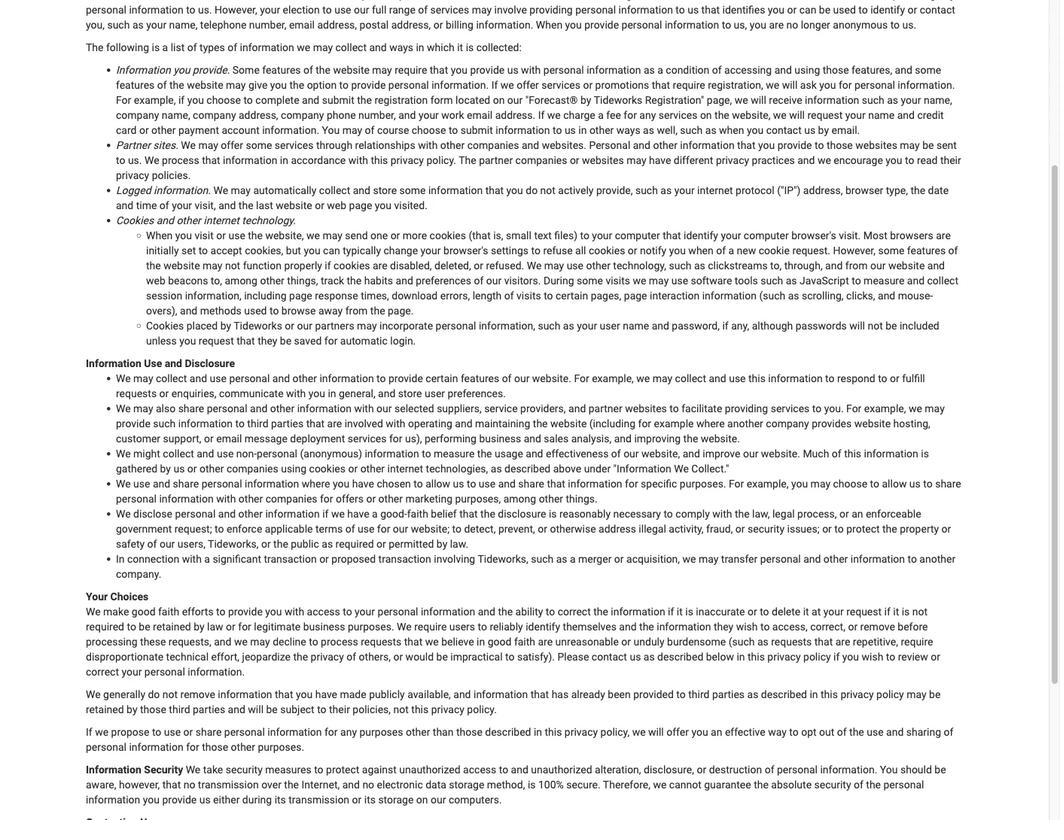 Task type: vqa. For each thing, say whether or not it's contained in the screenshot.
software
yes



Task type: describe. For each thing, give the bounding box(es) containing it.
offer inside we may offer some services through relationships with other companies and websites. personal and other information that you provide                             to those websites may be sent to us. we process that information in accordance with this privacy policy. the partner companies or websites may have different                             privacy practices and we encourage you to read their privacy policies.
[[221, 139, 243, 152]]

services left you. on the right
[[771, 403, 810, 415]]

website, inside some features of the website may require that you provide us with personal information as a                             condition of accessing and using those features, and some features of the website may give you the option to provide personal information.                             if we offer services or promotions that require registration, we will ask you for personal information. for example, if you choose to complete                             and submit the registration form located on our "forecast® by tideworks registration" page, we will receive information such as your name, company name, company address, company phone number, and your work email address. if we charge a fee for any services on the website, we will request                             your name and credit card or other payment account information. you may of course choose to submit information to us in other ways as well, such as                             when you contact us by email.
[[732, 109, 770, 122]]

internet inside cookies and other internet technology. when you visit or use the website, we may send one or more cookies (that is, small text files) to your computer that identify your computer browser's visit.                                     most browsers are initially set to accept cookies, but you can typically change your browser's settings to refuse all cookies or notify you when of a new                                     cookie request. however, some features of the website may not function properly if cookies are disabled, deleted, or refused. we may use other technology,                                     such as clickstreams to, through, and from our website and web beacons to, among other things, track the habits and preferences of our visitors.  during                                     some visits we may use software tools such as javascript to measure and collect session information, including page response times, download errors,                                     length of visits to certain pages, page interaction information (such as scrolling, clicks, and mouse- overs), and methods used to browse away from the page. cookies placed by tideworks or our partners may incorporate personal information, such as your user name and password, if any, although passwords will                                     not be included unless you request that they be saved for automatic login.
[[203, 215, 239, 227]]

described inside if we propose to use or share personal information for any purposes other than those described in this privacy policy, we will offer you an effective way                         to opt out of the use and sharing of personal information for those other purposes.
[[485, 727, 531, 739]]

as inside we may automatically collect and store some information that you do not actively provide, such as your internet protocol ("ip")                             address, browser type, the date and time of your visit, and the last website or web page you visited.
[[661, 184, 672, 197]]

not inside your choices we make good faith efforts to provide you with access to your personal information and the ability to correct the information if it is inaccurate or to                     delete it at your request if it is not required to be retained by law or for legitimate business purposes. we require users to reliably identify themselves                     and the information they wish to access, correct, or remove before processing these requests, and we may decline to process requests that we believe in good                     faith are unreasonable or unduly burdensome (such as requests that are repetitive, require disproportionate technical effort, jeopardize the privacy of                     others, or would be impractical to satisfy). please contact us as described below in this privacy policy if you wish to review or correct your personal information.
[[912, 606, 928, 618]]

by inside cookies and other internet technology. when you visit or use the website, we may send one or more cookies (that is, small text files) to your computer that identify your computer browser's visit.                                     most browsers are initially set to accept cookies, but you can typically change your browser's settings to refuse all cookies or notify you when of a new                                     cookie request. however, some features of the website may not function properly if cookies are disabled, deleted, or refused. we may use other technology,                                     such as clickstreams to, through, and from our website and web beacons to, among other things, track the habits and preferences of our visitors.  during                                     some visits we may use software tools such as javascript to measure and collect session information, including page response times, download errors,                                     length of visits to certain pages, page interaction information (such as scrolling, clicks, and mouse- overs), and methods used to browse away from the page. cookies placed by tideworks or our partners may incorporate personal information, such as your user name and password, if any, although passwords will                                     not be included unless you request that they be saved for automatic login.
[[220, 320, 231, 332]]

access inside we take security measures to protect against unauthorized access to and unauthorized alteration, disclosure, or destruction of personal information. you should                     be aware, however, that no transmission over the internet, and no electronic data storage method, is 100% secure.  therefore, we cannot guarantee the absolute                     security of the personal information you provide us either during its transmission or its storage on our computers.
[[463, 764, 496, 777]]

of up absolute
[[765, 764, 774, 777]]

website inside we may automatically collect and store some information that you do not actively provide, such as your internet protocol ("ip")                             address, browser type, the date and time of your visit, and the last website or web page you visited.
[[276, 200, 312, 212]]

may up read
[[900, 139, 920, 152]]

2 horizontal spatial from
[[845, 260, 868, 272]]

settings
[[491, 245, 529, 257]]

above
[[553, 463, 581, 475]]

is,
[[493, 230, 503, 242]]

type,
[[886, 184, 908, 197]]

share up disclosure
[[518, 478, 544, 491]]

by left email.
[[818, 124, 829, 137]]

of right list
[[187, 41, 197, 54]]

sharing
[[906, 727, 941, 739]]

provide inside what information we collect from visitors to our website depends upon how visitors choose to interact with us through the website. you can use most                         of our website without providing any personal information to us. however, your election to use our full range of services may involve providing                         personal information to us that identifies you or can be used to identify or contact you, such as your name, telephone number, email address, postal                         address, or billing information. when you provide personal information to us, you are no longer anonymous to us.
[[584, 19, 619, 31]]

1 vertical spatial where
[[302, 478, 330, 491]]

be up these
[[139, 621, 150, 634]]

company.
[[116, 568, 161, 581]]

with down the users,
[[182, 553, 202, 566]]

identify inside cookies and other internet technology. when you visit or use the website, we may send one or more cookies (that is, small text files) to your computer that identify your computer browser's visit.                                     most browsers are initially set to accept cookies, but you can typically change your browser's settings to refuse all cookies or notify you when of a new                                     cookie request. however, some features of the website may not function properly if cookies are disabled, deleted, or refused. we may use other technology,                                     such as clickstreams to, through, and from our website and web beacons to, among other things, track the habits and preferences of our visitors.  during                                     some visits we may use software tools such as javascript to measure and collect session information, including page response times, download errors,                                     length of visits to certain pages, page interaction information (such as scrolling, clicks, and mouse- overs), and methods used to browse away from the page. cookies placed by tideworks or our partners may incorporate personal information, such as your user name and password, if any, although passwords will                                     not be included unless you request that they be saved for automatic login.
[[684, 230, 718, 242]]

form
[[430, 94, 453, 107]]

with down relationships
[[348, 154, 368, 167]]

offers
[[336, 493, 364, 506]]

use up security
[[164, 727, 181, 739]]

provide down "collected:"
[[470, 64, 505, 76]]

for inside some features of the website may require that you provide us with personal information as a                             condition of accessing and using those features, and some features of the website may give you the option to provide personal information.                             if we offer services or promotions that require registration, we will ask you for personal information. for example, if you choose to complete                             and submit the registration form located on our "forecast® by tideworks registration" page, we will receive information such as your name, company name, company address, company phone number, and your work email address. if we charge a fee for any services on the website, we will request                             your name and credit card or other payment account information. you may of course choose to submit information to us in other ways as well, such as                             when you contact us by email.
[[116, 94, 131, 107]]

message
[[245, 433, 287, 445]]

fulfill
[[902, 373, 925, 385]]

privacy up the than at the bottom left of page
[[431, 704, 464, 716]]

things.
[[566, 493, 598, 506]]

in up the impractical
[[477, 636, 485, 649]]

accept
[[210, 245, 242, 257]]

use up purposes,
[[479, 478, 496, 491]]

they inside cookies and other internet technology. when you visit or use the website, we may send one or more cookies (that is, small text files) to your computer that identify your computer browser's visit.                                     most browsers are initially set to accept cookies, but you can typically change your browser's settings to refuse all cookies or notify you when of a new                                     cookie request. however, some features of the website may not function properly if cookies are disabled, deleted, or refused. we may use other technology,                                     such as clickstreams to, through, and from our website and web beacons to, among other things, track the habits and preferences of our visitors.  during                                     some visits we may use software tools such as javascript to measure and collect session information, including page response times, download errors,                                     length of visits to certain pages, page interaction information (such as scrolling, clicks, and mouse- overs), and methods used to browse away from the page. cookies placed by tideworks or our partners may incorporate personal information, such as your user name and password, if any, although passwords will                                     not be included unless you request that they be saved for automatic login.
[[258, 335, 277, 347]]

protect inside information use and disclosure we may collect and use personal and other information to provide certain features of our website. for example, we may collect and use this information to                             respond to or fulfill requests or enquiries, communicate with you in general, and store user preferences. we may also share personal and other information with our selected suppliers, service providers, and partner websites to facilitate providing services to                             you. for example, we may provide such information to third parties that are involved with operating and maintaining the website (including for example                             where another company provides website hosting, customer support, or email message deployment services for us), performing business and sales analysis,                             and improving the website. we might collect and use non-personal (anonymous) information to measure the usage and effectiveness of our website, and improve our website. much of                             this information is gathered by us or other companies using cookies or other internet technologies, as described above under "information we collect." we use and share personal information where you have chosen to allow us to use and share that information for specific purposes. for example, you may                             choose to allow us to share personal information with other companies for offers or other marketing purposes, among other things. we disclose personal and other information if we have a good-faith belief that the disclosure is reasonably necessary to comply with the law, legal                             process, or an enforceable government request; to enforce applicable terms of use for our website; to detect, prevent, or otherwise address illegal                             activity, fraud, or security issues; or to protect the property or safety of our users, tideworks, or the public as required or permitted by law. in connection with a significant transaction or proposed transaction involving tideworks, such as a merger or acquisition, we may transfer personal                             and other information to another company.
[[846, 523, 880, 536]]

1 vertical spatial cookies
[[146, 320, 184, 332]]

such right tools
[[761, 275, 783, 287]]

marketing
[[405, 493, 453, 506]]

would
[[406, 651, 434, 664]]

that inside we take security measures to protect against unauthorized access to and unauthorized alteration, disclosure, or destruction of personal information. you should                     be aware, however, that no transmission over the internet, and no electronic data storage method, is 100% secure.  therefore, we cannot guarantee the absolute                     security of the personal information you provide us either during its transmission or its storage on our computers.
[[162, 779, 181, 792]]

we inside what information we collect from visitors to our website depends upon how visitors choose to interact with us through the website. you can use most                         of our website without providing any personal information to us. however, your election to use our full range of services may involve providing                         personal information to us that identifies you or can be used to identify or contact you, such as your name, telephone number, email address, postal                         address, or billing information. when you provide personal information to us, you are no longer anonymous to us.
[[170, 0, 183, 1]]

required inside your choices we make good faith efforts to provide you with access to your personal information and the ability to correct the information if it is inaccurate or to                     delete it at your request if it is not required to be retained by law or for legitimate business purposes. we require users to reliably identify themselves                     and the information they wish to access, correct, or remove before processing these requests, and we may decline to process requests that we believe in good                     faith are unreasonable or unduly burdensome (such as requests that are repetitive, require disproportionate technical effort, jeopardize the privacy of                     others, or would be impractical to satisfy). please contact us as described below in this privacy policy if you wish to review or correct your personal information.
[[86, 621, 124, 634]]

this down available,
[[411, 704, 429, 716]]

users,
[[178, 538, 205, 551]]

using inside information use and disclosure we may collect and use personal and other information to provide certain features of our website. for example, we may collect and use this information to                             respond to or fulfill requests or enquiries, communicate with you in general, and store user preferences. we may also share personal and other information with our selected suppliers, service providers, and partner websites to facilitate providing services to                             you. for example, we may provide such information to third parties that are involved with operating and maintaining the website (including for example                             where another company provides website hosting, customer support, or email message deployment services for us), performing business and sales analysis,                             and improving the website. we might collect and use non-personal (anonymous) information to measure the usage and effectiveness of our website, and improve our website. much of                             this information is gathered by us or other companies using cookies or other internet technologies, as described above under "information we collect." we use and share personal information where you have chosen to allow us to use and share that information for specific purposes. for example, you may                             choose to allow us to share personal information with other companies for offers or other marketing purposes, among other things. we disclose personal and other information if we have a good-faith belief that the disclosure is reasonably necessary to comply with the law, legal                             process, or an enforceable government request; to enforce applicable terms of use for our website; to detect, prevent, or otherwise address illegal                             activity, fraud, or security issues; or to protect the property or safety of our users, tideworks, or the public as required or permitted by law. in connection with a significant transaction or proposed transaction involving tideworks, such as a merger or acquisition, we may transfer personal                             and other information to another company.
[[281, 463, 306, 475]]

providing inside information use and disclosure we may collect and use personal and other information to provide certain features of our website. for example, we may collect and use this information to                             respond to or fulfill requests or enquiries, communicate with you in general, and store user preferences. we may also share personal and other information with our selected suppliers, service providers, and partner websites to facilitate providing services to                             you. for example, we may provide such information to third parties that are involved with operating and maintaining the website (including for example                             where another company provides website hosting, customer support, or email message deployment services for us), performing business and sales analysis,                             and improving the website. we might collect and use non-personal (anonymous) information to measure the usage and effectiveness of our website, and improve our website. much of                             this information is gathered by us or other companies using cookies or other internet technologies, as described above under "information we collect." we use and share personal information where you have chosen to allow us to use and share that information for specific purposes. for example, you may                             choose to allow us to share personal information with other companies for offers or other marketing purposes, among other things. we disclose personal and other information if we have a good-faith belief that the disclosure is reasonably necessary to comply with the law, legal                             process, or an enforceable government request; to enforce applicable terms of use for our website; to detect, prevent, or otherwise address illegal                             activity, fraud, or security issues; or to protect the property or safety of our users, tideworks, or the public as required or permitted by law. in connection with a significant transaction or proposed transaction involving tideworks, such as a merger or acquisition, we may transfer personal                             and other information to another company.
[[725, 403, 768, 415]]

be left saved
[[280, 335, 291, 347]]

features inside cookies and other internet technology. when you visit or use the website, we may send one or more cookies (that is, small text files) to your computer that identify your computer browser's visit.                                     most browsers are initially set to accept cookies, but you can typically change your browser's settings to refuse all cookies or notify you when of a new                                     cookie request. however, some features of the website may not function properly if cookies are disabled, deleted, or refused. we may use other technology,                                     such as clickstreams to, through, and from our website and web beacons to, among other things, track the habits and preferences of our visitors.  during                                     some visits we may use software tools such as javascript to measure and collect session information, including page response times, download errors,                                     length of visits to certain pages, page interaction information (such as scrolling, clicks, and mouse- overs), and methods used to browse away from the page. cookies placed by tideworks or our partners may incorporate personal information, such as your user name and password, if any, although passwords will                                     not be included unless you request that they be saved for automatic login.
[[907, 245, 946, 257]]

of right absolute
[[854, 779, 863, 792]]

require up review
[[901, 636, 933, 649]]

our inside some features of the website may require that you provide us with personal information as a                             condition of accessing and using those features, and some features of the website may give you the option to provide personal information.                             if we offer services or promotions that require registration, we will ask you for personal information. for example, if you choose to complete                             and submit the registration form located on our "forecast® by tideworks registration" page, we will receive information such as your name, company name, company address, company phone number, and your work email address. if we charge a fee for any services on the website, we will request                             your name and credit card or other payment account information. you may of course choose to submit information to us in other ways as well, such as                             when you contact us by email.
[[507, 94, 523, 107]]

correct,
[[810, 621, 845, 634]]

0 vertical spatial wish
[[736, 621, 758, 634]]

privacy down access,
[[767, 651, 801, 664]]

with right communicate
[[286, 388, 306, 400]]

we left propose
[[95, 727, 108, 739]]

1 vertical spatial storage
[[378, 794, 414, 807]]

encourage
[[834, 154, 883, 167]]

1 computer from the left
[[615, 230, 660, 242]]

0 horizontal spatial no
[[183, 779, 195, 792]]

our inside we take security measures to protect against unauthorized access to and unauthorized alteration, disclosure, or destruction of personal information. you should                     be aware, however, that no transmission over the internet, and no electronic data storage method, is 100% secure.  therefore, we cannot guarantee the absolute                     security of the personal information you provide us either during its transmission or its storage on our computers.
[[431, 794, 446, 807]]

described inside information use and disclosure we may collect and use personal and other information to provide certain features of our website. for example, we may collect and use this information to                             respond to or fulfill requests or enquiries, communicate with you in general, and store user preferences. we may also share personal and other information with our selected suppliers, service providers, and partner websites to facilitate providing services to                             you. for example, we may provide such information to third parties that are involved with operating and maintaining the website (including for example                             where another company provides website hosting, customer support, or email message deployment services for us), performing business and sales analysis,                             and improving the website. we might collect and use non-personal (anonymous) information to measure the usage and effectiveness of our website, and improve our website. much of                             this information is gathered by us or other companies using cookies or other internet technologies, as described above under "information we collect." we use and share personal information where you have chosen to allow us to use and share that information for specific purposes. for example, you may                             choose to allow us to share personal information with other companies for offers or other marketing purposes, among other things. we disclose personal and other information if we have a good-faith belief that the disclosure is reasonably necessary to comply with the law, legal                             process, or an enforceable government request; to enforce applicable terms of use for our website; to detect, prevent, or otherwise address illegal                             activity, fraud, or security issues; or to protect the property or safety of our users, tideworks, or the public as required or permitted by law. in connection with a significant transaction or proposed transaction involving tideworks, such as a merger or acquisition, we may transfer personal                             and other information to another company.
[[504, 463, 551, 475]]

policy inside we generally do not remove information that you have made publicly available, and information that has already been provided to third parties as described                         in this privacy policy may be retained by those third parties and will be subject to their policies, not this privacy policy.
[[876, 689, 904, 701]]

us),
[[405, 433, 422, 445]]

is down hosting, on the right of page
[[921, 448, 929, 460]]

web inside we may automatically collect and store some information that you do not actively provide, such as your internet protocol ("ip")                             address, browser type, the date and time of your visit, and the last website or web page you visited.
[[327, 200, 346, 212]]

2 vertical spatial name,
[[162, 109, 190, 122]]

2 horizontal spatial us.
[[902, 19, 916, 31]]

1 horizontal spatial no
[[362, 779, 374, 792]]

contact inside some features of the website may require that you provide us with personal information as a                             condition of accessing and using those features, and some features of the website may give you the option to provide personal information.                             if we offer services or promotions that require registration, we will ask you for personal information. for example, if you choose to complete                             and submit the registration form located on our "forecast® by tideworks registration" page, we will receive information such as your name, company name, company address, company phone number, and your work email address. if we charge a fee for any services on the website, we will request                             your name and credit card or other payment account information. you may of course choose to submit information to us in other ways as well, such as                             when you contact us by email.
[[766, 124, 802, 137]]

absolute
[[771, 779, 812, 792]]

what
[[86, 0, 110, 1]]

choose down work
[[412, 124, 446, 137]]

is up otherwise
[[549, 508, 557, 521]]

0 vertical spatial storage
[[449, 779, 484, 792]]

require up believe
[[414, 621, 447, 634]]

personal
[[589, 139, 630, 152]]

2 horizontal spatial third
[[688, 689, 710, 701]]

credit
[[917, 109, 944, 122]]

we inside cookies and other internet technology. when you visit or use the website, we may send one or more cookies (that is, small text files) to your computer that identify your computer browser's visit.                                     most browsers are initially set to accept cookies, but you can typically change your browser's settings to refuse all cookies or notify you when of a new                                     cookie request. however, some features of the website may not function properly if cookies are disabled, deleted, or refused. we may use other technology,                                     such as clickstreams to, through, and from our website and web beacons to, among other things, track the habits and preferences of our visitors.  during                                     some visits we may use software tools such as javascript to measure and collect session information, including page response times, download errors,                                     length of visits to certain pages, page interaction information (such as scrolling, clicks, and mouse- overs), and methods used to browse away from the page. cookies placed by tideworks or our partners may incorporate personal information, such as your user name and password, if any, although passwords will                                     not be included unless you request that they be saved for automatic login.
[[527, 260, 542, 272]]

website up election
[[311, 0, 348, 1]]

us left identifies
[[688, 4, 699, 16]]

may up interaction
[[649, 275, 669, 287]]

types
[[200, 41, 225, 54]]

offer inside some features of the website may require that you provide us with personal information as a                             condition of accessing and using those features, and some features of the website may give you the option to provide personal information.                             if we offer services or promotions that require registration, we will ask you for personal information. for example, if you choose to complete                             and submit the registration form located on our "forecast® by tideworks registration" page, we will receive information such as your name, company name, company address, company phone number, and your work email address. if we charge a fee for any services on the website, we will request                             your name and credit card or other payment account information. you may of course choose to submit information to us in other ways as well, such as                             when you contact us by email.
[[517, 79, 539, 91]]

for inside cookies and other internet technology. when you visit or use the website, we may send one or more cookies (that is, small text files) to your computer that identify your computer browser's visit.                                     most browsers are initially set to accept cookies, but you can typically change your browser's settings to refuse all cookies or notify you when of a new                                     cookie request. however, some features of the website may not function properly if cookies are disabled, deleted, or refused. we may use other technology,                                     such as clickstreams to, through, and from our website and web beacons to, among other things, track the habits and preferences of our visitors.  during                                     some visits we may use software tools such as javascript to measure and collect session information, including page response times, download errors,                                     length of visits to certain pages, page interaction information (such as scrolling, clicks, and mouse- overs), and methods used to browse away from the page. cookies placed by tideworks or our partners may incorporate personal information, such as your user name and password, if any, although passwords will                                     not be included unless you request that they be saved for automatic login.
[[324, 335, 338, 347]]

any inside some features of the website may require that you provide us with personal information as a                             condition of accessing and using those features, and some features of the website may give you the option to provide personal information.                             if we offer services or promotions that require registration, we will ask you for personal information. for example, if you choose to complete                             and submit the registration form located on our "forecast® by tideworks registration" page, we will receive information such as your name, company name, company address, company phone number, and your work email address. if we charge a fee for any services on the website, we will request                             your name and credit card or other payment account information. you may of course choose to submit information to us in other ways as well, such as                             when you contact us by email.
[[639, 109, 656, 122]]

use down gathered
[[133, 478, 150, 491]]

that left has
[[531, 689, 549, 701]]

cookies,
[[245, 245, 283, 257]]

connection
[[127, 553, 179, 566]]

efforts
[[182, 606, 214, 618]]

some inside we may automatically collect and store some information that you do not actively provide, such as your internet protocol ("ip")                             address, browser type, the date and time of your visit, and the last website or web page you visited.
[[399, 184, 426, 197]]

website, inside information use and disclosure we may collect and use personal and other information to provide certain features of our website. for example, we may collect and use this information to                             respond to or fulfill requests or enquiries, communicate with you in general, and store user preferences. we may also share personal and other information with our selected suppliers, service providers, and partner websites to facilitate providing services to                             you. for example, we may provide such information to third parties that are involved with operating and maintaining the website (including for example                             where another company provides website hosting, customer support, or email message deployment services for us), performing business and sales analysis,                             and improving the website. we might collect and use non-personal (anonymous) information to measure the usage and effectiveness of our website, and improve our website. much of                             this information is gathered by us or other companies using cookies or other internet technologies, as described above under "information we collect." we use and share personal information where you have chosen to allow us to use and share that information for specific purposes. for example, you may                             choose to allow us to share personal information with other companies for offers or other marketing purposes, among other things. we disclose personal and other information if we have a good-faith belief that the disclosure is reasonably necessary to comply with the law, legal                             process, or an enforceable government request; to enforce applicable terms of use for our website; to detect, prevent, or otherwise address illegal                             activity, fraud, or security issues; or to protect the property or safety of our users, tideworks, or the public as required or permitted by law. in connection with a significant transaction or proposed transaction involving tideworks, such as a merger or acquisition, we may transfer personal                             and other information to another company.
[[641, 448, 680, 460]]

1 vertical spatial can
[[799, 4, 816, 16]]

1 allow from the left
[[426, 478, 450, 491]]

of up connection
[[147, 538, 157, 551]]

your down pages,
[[577, 320, 597, 332]]

use up identifies
[[740, 0, 757, 1]]

included
[[900, 320, 939, 332]]

we inside we generally do not remove information that you have made publicly available, and information that has already been provided to third parties as described                         in this privacy policy may be retained by those third parties and will be subject to their policies, not this privacy policy.
[[86, 689, 101, 701]]

comply
[[676, 508, 710, 521]]

please
[[557, 651, 589, 664]]

through,
[[784, 260, 823, 272]]

website;
[[411, 523, 450, 536]]

our up involved
[[377, 403, 392, 415]]

remove inside we generally do not remove information that you have made publicly available, and information that has already been provided to third parties as described                         in this privacy policy may be retained by those third parties and will be subject to their policies, not this privacy policy.
[[180, 689, 215, 701]]

by inside we generally do not remove information that you have made publicly available, and information that has already been provided to third parties as described                         in this privacy policy may be retained by those third parties and will be subject to their policies, not this privacy policy.
[[127, 704, 137, 716]]

although
[[752, 320, 793, 332]]

2 its from the left
[[364, 794, 376, 807]]

technology.
[[242, 215, 296, 227]]

may inside we generally do not remove information that you have made publicly available, and information that has already been provided to third parties as described                         in this privacy policy may be retained by those third parties and will be subject to their policies, not this privacy policy.
[[907, 689, 926, 701]]

those inside we generally do not remove information that you have made publicly available, and information that has already been provided to third parties as described                         in this privacy policy may be retained by those third parties and will be subject to their policies, not this privacy policy.
[[140, 704, 166, 716]]

law,
[[752, 508, 770, 521]]

store inside information use and disclosure we may collect and use personal and other information to provide certain features of our website. for example, we may collect and use this information to                             respond to or fulfill requests or enquiries, communicate with you in general, and store user preferences. we may also share personal and other information with our selected suppliers, service providers, and partner websites to facilitate providing services to                             you. for example, we may provide such information to third parties that are involved with operating and maintaining the website (including for example                             where another company provides website hosting, customer support, or email message deployment services for us), performing business and sales analysis,                             and improving the website. we might collect and use non-personal (anonymous) information to measure the usage and effectiveness of our website, and improve our website. much of                             this information is gathered by us or other companies using cookies or other internet technologies, as described above under "information we collect." we use and share personal information where you have chosen to allow us to use and share that information for specific purposes. for example, you may                             choose to allow us to share personal information with other companies for offers or other marketing purposes, among other things. we disclose personal and other information if we have a good-faith belief that the disclosure is reasonably necessary to comply with the law, legal                             process, or an enforceable government request; to enforce applicable terms of use for our website; to detect, prevent, or otherwise address illegal                             activity, fraud, or security issues; or to protect the property or safety of our users, tideworks, or the public as required or permitted by law. in connection with a significant transaction or proposed transaction involving tideworks, such as a merger or acquisition, we may transfer personal                             and other information to another company.
[[398, 388, 422, 400]]

interact
[[527, 0, 563, 1]]

provided
[[633, 689, 674, 701]]

0 horizontal spatial the
[[86, 41, 104, 54]]

third inside information use and disclosure we may collect and use personal and other information to provide certain features of our website. for example, we may collect and use this information to                             respond to or fulfill requests or enquiries, communicate with you in general, and store user preferences. we may also share personal and other information with our selected suppliers, service providers, and partner websites to facilitate providing services to                             you. for example, we may provide such information to third parties that are involved with operating and maintaining the website (including for example                             where another company provides website hosting, customer support, or email message deployment services for us), performing business and sales analysis,                             and improving the website. we might collect and use non-personal (anonymous) information to measure the usage and effectiveness of our website, and improve our website. much of                             this information is gathered by us or other companies using cookies or other internet technologies, as described above under "information we collect." we use and share personal information where you have chosen to allow us to use and share that information for specific purposes. for example, you may                             choose to allow us to share personal information with other companies for offers or other marketing purposes, among other things. we disclose personal and other information if we have a good-faith belief that the disclosure is reasonably necessary to comply with the law, legal                             process, or an enforceable government request; to enforce applicable terms of use for our website; to detect, prevent, or otherwise address illegal                             activity, fraud, or security issues; or to protect the property or safety of our users, tideworks, or the public as required or permitted by law. in connection with a significant transaction or proposed transaction involving tideworks, such as a merger or acquisition, we may transfer personal                             and other information to another company.
[[247, 418, 268, 430]]

1 horizontal spatial wish
[[862, 651, 883, 664]]

1 vertical spatial parties
[[712, 689, 745, 701]]

below
[[706, 651, 734, 664]]

your up others,
[[355, 606, 375, 618]]

1 vertical spatial browser's
[[443, 245, 488, 257]]

sent
[[937, 139, 957, 152]]

0 horizontal spatial page
[[289, 290, 312, 302]]

information. up credit
[[898, 79, 955, 91]]

share down enquiries,
[[178, 403, 204, 415]]

following
[[106, 41, 149, 54]]

have down offers
[[347, 508, 369, 521]]

we down '"forecast®'
[[547, 109, 561, 122]]

2 unauthorized from the left
[[531, 764, 592, 777]]

partner
[[116, 139, 151, 152]]

will inside if we propose to use or share personal information for any purposes other than those described in this privacy policy, we will offer you an effective way                         to opt out of the use and sharing of personal information for those other purposes.
[[648, 727, 664, 739]]

ability
[[515, 606, 543, 618]]

request.
[[792, 245, 830, 257]]

your up correct,
[[823, 606, 844, 618]]

will inside cookies and other internet technology. when you visit or use the website, we may send one or more cookies (that is, small text files) to your computer that identify your computer browser's visit.                                     most browsers are initially set to accept cookies, but you can typically change your browser's settings to refuse all cookies or notify you when of a new                                     cookie request. however, some features of the website may not function properly if cookies are disabled, deleted, or refused. we may use other technology,                                     such as clickstreams to, through, and from our website and web beacons to, among other things, track the habits and preferences of our visitors.  during                                     some visits we may use software tools such as javascript to measure and collect session information, including page response times, download errors,                                     length of visits to certain pages, page interaction information (such as scrolling, clicks, and mouse- overs), and methods used to browse away from the page. cookies placed by tideworks or our partners may incorporate personal information, such as your user name and password, if any, although passwords will                                     not be included unless you request that they be saved for automatic login.
[[849, 320, 865, 332]]

others,
[[359, 651, 391, 664]]

1 vertical spatial providing
[[530, 4, 573, 16]]

information inside information use and disclosure we may collect and use personal and other information to provide certain features of our website. for example, we may collect and use this information to                             respond to or fulfill requests or enquiries, communicate with you in general, and store user preferences. we may also share personal and other information with our selected suppliers, service providers, and partner websites to facilitate providing services to                             you. for example, we may provide such information to third parties that are involved with operating and maintaining the website (including for example                             where another company provides website hosting, customer support, or email message deployment services for us), performing business and sales analysis,                             and improving the website. we might collect and use non-personal (anonymous) information to measure the usage and effectiveness of our website, and improve our website. much of                             this information is gathered by us or other companies using cookies or other internet technologies, as described above under "information we collect." we use and share personal information where you have chosen to allow us to use and share that information for specific purposes. for example, you may                             choose to allow us to share personal information with other companies for offers or other marketing purposes, among other things. we disclose personal and other information if we have a good-faith belief that the disclosure is reasonably necessary to comply with the law, legal                             process, or an enforceable government request; to enforce applicable terms of use for our website; to detect, prevent, or otherwise address illegal                             activity, fraud, or security issues; or to protect the property or safety of our users, tideworks, or the public as required or permitted by law. in connection with a significant transaction or proposed transaction involving tideworks, such as a merger or acquisition, we may transfer personal                             and other information to another company.
[[86, 358, 141, 370]]

companies down address.
[[467, 139, 519, 152]]

list
[[171, 41, 185, 54]]

themselves
[[563, 621, 617, 634]]

we right policy,
[[632, 727, 646, 739]]

initially
[[146, 245, 179, 257]]

providers,
[[520, 403, 566, 415]]

for inside your choices we make good faith efforts to provide you with access to your personal information and the ability to correct the information if it is inaccurate or to                     delete it at your request if it is not required to be retained by law or for legitimate business purposes. we require users to reliably identify themselves                     and the information they wish to access, correct, or remove before processing these requests, and we may decline to process requests that we believe in good                     faith are unreasonable or unduly burdensome (such as requests that are repetitive, require disproportionate technical effort, jeopardize the privacy of                     others, or would be impractical to satisfy). please contact us as described below in this privacy policy if you wish to review or correct your personal information.
[[238, 621, 251, 634]]

you inside what information we collect from visitors to our website depends upon how visitors choose to interact with us through the website. you can use most                         of our website without providing any personal information to us. however, your election to use our full range of services may involve providing                         personal information to us that identifies you or can be used to identify or contact you, such as your name, telephone number, email address, postal                         address, or billing information. when you provide personal information to us, you are no longer anonymous to us.
[[700, 0, 717, 1]]

be up sharing
[[929, 689, 941, 701]]

internet inside information use and disclosure we may collect and use personal and other information to provide certain features of our website. for example, we may collect and use this information to                             respond to or fulfill requests or enquiries, communicate with you in general, and store user preferences. we may also share personal and other information with our selected suppliers, service providers, and partner websites to facilitate providing services to                             you. for example, we may provide such information to third parties that are involved with operating and maintaining the website (including for example                             where another company provides website hosting, customer support, or email message deployment services for us), performing business and sales analysis,                             and improving the website. we might collect and use non-personal (anonymous) information to measure the usage and effectiveness of our website, and improve our website. much of                             this information is gathered by us or other companies using cookies or other internet technologies, as described above under "information we collect." we use and share personal information where you have chosen to allow us to use and share that information for specific purposes. for example, you may                             choose to allow us to share personal information with other companies for offers or other marketing purposes, among other things. we disclose personal and other information if we have a good-faith belief that the disclosure is reasonably necessary to comply with the law, legal                             process, or an enforceable government request; to enforce applicable terms of use for our website; to detect, prevent, or otherwise address illegal                             activity, fraud, or security issues; or to protect the property or safety of our users, tideworks, or the public as required or permitted by law. in connection with a significant transaction or proposed transaction involving tideworks, such as a merger or acquisition, we may transfer personal                             and other information to another company.
[[387, 463, 423, 475]]

0 horizontal spatial faith
[[158, 606, 179, 618]]

2 vertical spatial from
[[345, 305, 368, 317]]

sites.
[[153, 139, 178, 152]]

us left email.
[[804, 124, 815, 137]]

among inside cookies and other internet technology. when you visit or use the website, we may send one or more cookies (that is, small text files) to your computer that identify your computer browser's visit.                                     most browsers are initially set to accept cookies, but you can typically change your browser's settings to refuse all cookies or notify you when of a new                                     cookie request. however, some features of the website may not function properly if cookies are disabled, deleted, or refused. we may use other technology,                                     such as clickstreams to, through, and from our website and web beacons to, among other things, track the habits and preferences of our visitors.  during                                     some visits we may use software tools such as javascript to measure and collect session information, including page response times, download errors,                                     length of visits to certain pages, page interaction information (such as scrolling, clicks, and mouse- overs), and methods used to browse away from the page. cookies placed by tideworks or our partners may incorporate personal information, such as your user name and password, if any, although passwords will                                     not be included unless you request that they be saved for automatic login.
[[225, 275, 257, 287]]

be inside what information we collect from visitors to our website depends upon how visitors choose to interact with us through the website. you can use most                         of our website without providing any personal information to us. however, your election to use our full range of services may involve providing                         personal information to us that identifies you or can be used to identify or contact you, such as your name, telephone number, email address, postal                         address, or billing information. when you provide personal information to us, you are no longer anonymous to us.
[[819, 4, 831, 16]]

0 vertical spatial cookies
[[116, 215, 154, 227]]

may left 'transfer'
[[699, 553, 719, 566]]

automatic
[[340, 335, 388, 347]]

that down the above
[[547, 478, 565, 491]]

such up interaction
[[669, 260, 691, 272]]

delete
[[772, 606, 800, 618]]

can inside cookies and other internet technology. when you visit or use the website, we may send one or more cookies (that is, small text files) to your computer that identify your computer browser's visit.                                     most browsers are initially set to accept cookies, but you can typically change your browser's settings to refuse all cookies or notify you when of a new                                     cookie request. however, some features of the website may not function properly if cookies are disabled, deleted, or refused. we may use other technology,                                     such as clickstreams to, through, and from our website and web beacons to, among other things, track the habits and preferences of our visitors.  during                                     some visits we may use software tools such as javascript to measure and collect session information, including page response times, download errors,                                     length of visits to certain pages, page interaction information (such as scrolling, clicks, and mouse- overs), and methods used to browse away from the page. cookies placed by tideworks or our partners may incorporate personal information, such as your user name and password, if any, although passwords will                                     not be included unless you request that they be saved for automatic login.
[[323, 245, 340, 257]]

their inside we may offer some services through relationships with other companies and websites. personal and other information that you provide                             to those websites may be sent to us. we process that information in accordance with this privacy policy. the partner companies or websites may have different                             privacy practices and we encourage you to read their privacy policies.
[[940, 154, 961, 167]]

either
[[213, 794, 240, 807]]

which
[[427, 41, 455, 54]]

collect up facilitate
[[675, 373, 706, 385]]

such down features,
[[862, 94, 884, 107]]

tideworks inside some features of the website may require that you provide us with personal information as a                             condition of accessing and using those features, and some features of the website may give you the option to provide personal information.                             if we offer services or promotions that require registration, we will ask you for personal information. for example, if you choose to complete                             and submit the registration form located on our "forecast® by tideworks registration" page, we will receive information such as your name, company name, company address, company phone number, and your work email address. if we charge a fee for any services on the website, we will request                             your name and credit card or other payment account information. you may of course choose to submit information to us in other ways as well, such as                             when you contact us by email.
[[594, 94, 642, 107]]

practices
[[752, 154, 795, 167]]

your down different
[[674, 184, 695, 197]]

a inside cookies and other internet technology. when you visit or use the website, we may send one or more cookies (that is, small text files) to your computer that identify your computer browser's visit.                                     most browsers are initially set to accept cookies, but you can typically change your browser's settings to refuse all cookies or notify you when of a new                                     cookie request. however, some features of the website may not function properly if cookies are disabled, deleted, or refused. we may use other technology,                                     such as clickstreams to, through, and from our website and web beacons to, among other things, track the habits and preferences of our visitors.  during                                     some visits we may use software tools such as javascript to measure and collect session information, including page response times, download errors,                                     length of visits to certain pages, page interaction information (such as scrolling, clicks, and mouse- overs), and methods used to browse away from the page. cookies placed by tideworks or our partners may incorporate personal information, such as your user name and password, if any, although passwords will                                     not be included unless you request that they be saved for automatic login.
[[728, 245, 734, 257]]

if we propose to use or share personal information for any purposes other than those described in this privacy policy, we will offer you an effective way                         to opt out of the use and sharing of personal information for those other purposes.
[[86, 727, 953, 754]]

2 transaction from the left
[[378, 553, 431, 566]]

website up option
[[333, 64, 370, 76]]

collect inside we may automatically collect and store some information that you do not actively provide, such as your internet protocol ("ip")                             address, browser type, the date and time of your visit, and the last website or web page you visited.
[[319, 184, 350, 197]]

1 horizontal spatial tideworks,
[[478, 553, 528, 566]]

1 horizontal spatial visits
[[606, 275, 630, 287]]

our right improve
[[743, 448, 758, 460]]

reasonably
[[559, 508, 611, 521]]

things,
[[287, 275, 318, 287]]

0 horizontal spatial another
[[727, 418, 763, 430]]

1 horizontal spatial on
[[493, 94, 505, 107]]

automatically
[[253, 184, 316, 197]]

2 vertical spatial third
[[169, 704, 190, 716]]

the inside what information we collect from visitors to our website depends upon how visitors choose to interact with us through the website. you can use most                         of our website without providing any personal information to us. however, your election to use our full range of services may involve providing                         personal information to us that identifies you or can be used to identify or contact you, such as your name, telephone number, email address, postal                         address, or billing information. when you provide personal information to us, you are no longer anonymous to us.
[[640, 0, 655, 1]]

that up the subject
[[275, 689, 293, 701]]

1 vertical spatial good
[[488, 636, 512, 649]]

significant
[[213, 553, 261, 566]]

work
[[441, 109, 464, 122]]

over
[[261, 779, 281, 792]]

1 horizontal spatial where
[[696, 418, 725, 430]]

that inside what information we collect from visitors to our website depends upon how visitors choose to interact with us through the website. you can use most                         of our website without providing any personal information to us. however, your election to use our full range of services may involve providing                         personal information to us that identifies you or can be used to identify or contact you, such as your name, telephone number, email address, postal                         address, or billing information. when you provide personal information to us, you are no longer anonymous to us.
[[701, 4, 720, 16]]

are inside information use and disclosure we may collect and use personal and other information to provide certain features of our website. for example, we may collect and use this information to                             respond to or fulfill requests or enquiries, communicate with you in general, and store user preferences. we may also share personal and other information with our selected suppliers, service providers, and partner websites to facilitate providing services to                             you. for example, we may provide such information to third parties that are involved with operating and maintaining the website (including for example                             where another company provides website hosting, customer support, or email message deployment services for us), performing business and sales analysis,                             and improving the website. we might collect and use non-personal (anonymous) information to measure the usage and effectiveness of our website, and improve our website. much of                             this information is gathered by us or other companies using cookies or other internet technologies, as described above under "information we collect." we use and share personal information where you have chosen to allow us to use and share that information for specific purposes. for example, you may                             choose to allow us to share personal information with other companies for offers or other marketing purposes, among other things. we disclose personal and other information if we have a good-faith belief that the disclosure is reasonably necessary to comply with the law, legal                             process, or an enforceable government request; to enforce applicable terms of use for our website; to detect, prevent, or otherwise address illegal                             activity, fraud, or security issues; or to protect the property or safety of our users, tideworks, or the public as required or permitted by law. in connection with a significant transaction or proposed transaction involving tideworks, such as a merger or acquisition, we may transfer personal                             and other information to another company.
[[327, 418, 342, 430]]

has
[[552, 689, 569, 701]]

your up credit
[[901, 94, 921, 107]]

we may offer some services through relationships with other companies and websites. personal and other information that you provide                             to those websites may be sent to us. we process that information in accordance with this privacy policy. the partner companies or websites may have different                             privacy practices and we encourage you to read their privacy policies.
[[116, 139, 961, 182]]

information for some features of the website may require that you provide us with personal information as a                             condition of accessing and using those features, and some features of the website may give you the option to provide personal information.                             if we offer services or promotions that require registration, we will ask you for personal information. for example, if you choose to complete                             and submit the registration form located on our "forecast® by tideworks registration" page, we will receive information such as your name, company name, company address, company phone number, and your work email address. if we charge a fee for any services on the website, we will request                             your name and credit card or other payment account information. you may of course choose to submit information to us in other ways as well, such as                             when you contact us by email.
[[116, 64, 171, 76]]

visit
[[195, 230, 214, 242]]

are down correct,
[[836, 636, 850, 649]]

0 horizontal spatial parties
[[193, 704, 225, 716]]

when inside cookies and other internet technology. when you visit or use the website, we may send one or more cookies (that is, small text files) to your computer that identify your computer browser's visit.                                     most browsers are initially set to accept cookies, but you can typically change your browser's settings to refuse all cookies or notify you when of a new                                     cookie request. however, some features of the website may not function properly if cookies are disabled, deleted, or refused. we may use other technology,                                     such as clickstreams to, through, and from our website and web beacons to, among other things, track the habits and preferences of our visitors.  during                                     some visits we may use software tools such as javascript to measure and collect session information, including page response times, download errors,                                     length of visits to certain pages, page interaction information (such as scrolling, clicks, and mouse- overs), and methods used to browse away from the page. cookies placed by tideworks or our partners may incorporate personal information, such as your user name and password, if any, although passwords will                                     not be included unless you request that they be saved for automatic login.
[[146, 230, 173, 242]]

provide.
[[193, 64, 230, 76]]

purposes. inside information use and disclosure we may collect and use personal and other information to provide certain features of our website. for example, we may collect and use this information to                             respond to or fulfill requests or enquiries, communicate with you in general, and store user preferences. we may also share personal and other information with our selected suppliers, service providers, and partner websites to facilitate providing services to                             you. for example, we may provide such information to third parties that are involved with operating and maintaining the website (including for example                             where another company provides website hosting, customer support, or email message deployment services for us), performing business and sales analysis,                             and improving the website. we might collect and use non-personal (anonymous) information to measure the usage and effectiveness of our website, and improve our website. much of                             this information is gathered by us or other companies using cookies or other internet technologies, as described above under "information we collect." we use and share personal information where you have chosen to allow us to use and share that information for specific purposes. for example, you may                             choose to allow us to share personal information with other companies for offers or other marketing purposes, among other things. we disclose personal and other information if we have a good-faith belief that the disclosure is reasonably necessary to comply with the law, legal                             process, or an enforceable government request; to enforce applicable terms of use for our website; to detect, prevent, or otherwise address illegal                             activity, fraud, or security issues; or to protect the property or safety of our users, tideworks, or the public as required or permitted by law. in connection with a significant transaction or proposed transaction involving tideworks, such as a merger or acquisition, we may transfer personal                             and other information to another company.
[[680, 478, 726, 491]]

may down 'phone'
[[342, 124, 362, 137]]

0 vertical spatial providing
[[893, 0, 936, 1]]

address.
[[495, 109, 535, 122]]

selected
[[395, 403, 434, 415]]

features up give
[[262, 64, 301, 76]]

visitors.
[[504, 275, 541, 287]]

0 vertical spatial can
[[720, 0, 737, 1]]

support,
[[163, 433, 201, 445]]

information inside cookies and other internet technology. when you visit or use the website, we may send one or more cookies (that is, small text files) to your computer that identify your computer browser's visit.                                     most browsers are initially set to accept cookies, but you can typically change your browser's settings to refuse all cookies or notify you when of a new                                     cookie request. however, some features of the website may not function properly if cookies are disabled, deleted, or refused. we may use other technology,                                     such as clickstreams to, through, and from our website and web beacons to, among other things, track the habits and preferences of our visitors.  during                                     some visits we may use software tools such as javascript to measure and collect session information, including page response times, download errors,                                     length of visits to certain pages, page interaction information (such as scrolling, clicks, and mouse- overs), and methods used to browse away from the page. cookies placed by tideworks or our partners may incorporate personal information, such as your user name and password, if any, although passwords will                                     not be included unless you request that they be saved for automatic login.
[[702, 290, 757, 302]]

are up the habits
[[373, 260, 387, 272]]

1 horizontal spatial us.
[[198, 4, 212, 16]]

of right types
[[228, 41, 237, 54]]

javascript
[[800, 275, 849, 287]]

data
[[426, 779, 446, 792]]

privacy up made
[[311, 651, 344, 664]]

that down "methods"
[[237, 335, 255, 347]]

collect down the support,
[[163, 448, 194, 460]]

0 horizontal spatial information,
[[185, 290, 241, 302]]

is up before
[[902, 606, 910, 618]]

cookie
[[759, 245, 790, 257]]

2 horizontal spatial page
[[624, 290, 647, 302]]

in inside if we propose to use or share personal information for any purposes other than those described in this privacy policy, we will offer you an effective way                         to opt out of the use and sharing of personal information for those other purposes.
[[534, 727, 542, 739]]

provide up selected
[[388, 373, 423, 385]]

0 horizontal spatial websites
[[582, 154, 624, 167]]

may down refuse
[[544, 260, 564, 272]]

personal inside cookies and other internet technology. when you visit or use the website, we may send one or more cookies (that is, small text files) to your computer that identify your computer browser's visit.                                     most browsers are initially set to accept cookies, but you can typically change your browser's settings to refuse all cookies or notify you when of a new                                     cookie request. however, some features of the website may not function properly if cookies are disabled, deleted, or refused. we may use other technology,                                     such as clickstreams to, through, and from our website and web beacons to, among other things, track the habits and preferences of our visitors.  during                                     some visits we may use software tools such as javascript to measure and collect session information, including page response times, download errors,                                     length of visits to certain pages, page interaction information (such as scrolling, clicks, and mouse- overs), and methods used to browse away from the page. cookies placed by tideworks or our partners may incorporate personal information, such as your user name and password, if any, although passwords will                                     not be included unless you request that they be saved for automatic login.
[[436, 320, 476, 332]]

by inside your choices we make good faith efforts to provide you with access to your personal information and the ability to correct the information if it is inaccurate or to                     delete it at your request if it is not required to be retained by law or for legitimate business purposes. we require users to reliably identify themselves                     and the information they wish to access, correct, or remove before processing these requests, and we may decline to process requests that we believe in good                     faith are unreasonable or unduly burdensome (such as requests that are repetitive, require disproportionate technical effort, jeopardize the privacy of                     others, or would be impractical to satisfy). please contact us as described below in this privacy policy if you wish to review or correct your personal information.
[[194, 621, 205, 634]]

of down information you provide.
[[157, 79, 167, 91]]

1 horizontal spatial if
[[491, 79, 498, 91]]

partner inside information use and disclosure we may collect and use personal and other information to provide certain features of our website. for example, we may collect and use this information to                             respond to or fulfill requests or enquiries, communicate with you in general, and store user preferences. we may also share personal and other information with our selected suppliers, service providers, and partner websites to facilitate providing services to                             you. for example, we may provide such information to third parties that are involved with operating and maintaining the website (including for example                             where another company provides website hosting, customer support, or email message deployment services for us), performing business and sales analysis,                             and improving the website. we might collect and use non-personal (anonymous) information to measure the usage and effectiveness of our website, and improve our website. much of                             this information is gathered by us or other companies using cookies or other internet technologies, as described above under "information we collect." we use and share personal information where you have chosen to allow us to use and share that information for specific purposes. for example, you may                             choose to allow us to share personal information with other companies for offers or other marketing purposes, among other things. we disclose personal and other information if we have a good-faith belief that the disclosure is reasonably necessary to comply with the law, legal                             process, or an enforceable government request; to enforce applicable terms of use for our website; to detect, prevent, or otherwise address illegal                             activity, fraud, or security issues; or to protect the property or safety of our users, tideworks, or the public as required or permitted by law. in connection with a significant transaction or proposed transaction involving tideworks, such as a merger or acquisition, we may transfer personal                             and other information to another company.
[[589, 403, 622, 415]]

collect down postal
[[335, 41, 367, 54]]

0 horizontal spatial transmission
[[198, 779, 259, 792]]

1 vertical spatial if
[[538, 109, 545, 122]]

your up email.
[[845, 109, 866, 122]]

0 horizontal spatial visits
[[517, 290, 541, 302]]

name inside some features of the website may require that you provide us with personal information as a                             condition of accessing and using those features, and some features of the website may give you the option to provide personal information.                             if we offer services or promotions that require registration, we will ask you for personal information. for example, if you choose to complete                             and submit the registration form located on our "forecast® by tideworks registration" page, we will receive information such as your name, company name, company address, company phone number, and your work email address. if we charge a fee for any services on the website, we will request                             your name and credit card or other payment account information. you may of course choose to submit information to us in other ways as well, such as                             when you contact us by email.
[[868, 109, 895, 122]]

longer
[[801, 19, 830, 31]]

from inside what information we collect from visitors to our website depends upon how visitors choose to interact with us through the website. you can use most                         of our website without providing any personal information to us. however, your election to use our full range of services may involve providing                         personal information to us that identifies you or can be used to identify or contact you, such as your name, telephone number, email address, postal                         address, or billing information. when you provide personal information to us, you are no longer anonymous to us.
[[220, 0, 242, 1]]

1 vertical spatial another
[[920, 553, 956, 566]]

companies down "websites."
[[515, 154, 567, 167]]

may down some
[[226, 79, 246, 91]]

2 horizontal spatial requests
[[771, 636, 812, 649]]

charge
[[563, 109, 595, 122]]

1 vertical spatial name,
[[924, 94, 952, 107]]

unreasonable
[[555, 636, 619, 649]]

may down accept
[[203, 260, 222, 272]]

used inside cookies and other internet technology. when you visit or use the website, we may send one or more cookies (that is, small text files) to your computer that identify your computer browser's visit.                                     most browsers are initially set to accept cookies, but you can typically change your browser's settings to refuse all cookies or notify you when of a new                                     cookie request. however, some features of the website may not function properly if cookies are disabled, deleted, or refused. we may use other technology,                                     such as clickstreams to, through, and from our website and web beacons to, among other things, track the habits and preferences of our visitors.  during                                     some visits we may use software tools such as javascript to measure and collect session information, including page response times, download errors,                                     length of visits to certain pages, page interaction information (such as scrolling, clicks, and mouse- overs), and methods used to browse away from the page. cookies placed by tideworks or our partners may incorporate personal information, such as your user name and password, if any, although passwords will                                     not be included unless you request that they be saved for automatic login.
[[244, 305, 267, 317]]

that up "practices"
[[737, 139, 756, 152]]

company up payment
[[193, 109, 236, 122]]

of right out
[[837, 727, 847, 739]]

necessary
[[613, 508, 661, 521]]

ways inside some features of the website may require that you provide us with personal information as a                             condition of accessing and using those features, and some features of the website may give you the option to provide personal information.                             if we offer services or promotions that require registration, we will ask you for personal information. for example, if you choose to complete                             and submit the registration form located on our "forecast® by tideworks registration" page, we will receive information such as your name, company name, company address, company phone number, and your work email address. if we charge a fee for any services on the website, we will request                             your name and credit card or other payment account information. you may of course choose to submit information to us in other ways as well, such as                             when you contact us by email.
[[616, 124, 640, 137]]

some inside we may offer some services through relationships with other companies and websites. personal and other information that you provide                             to those websites may be sent to us. we process that information in accordance with this privacy policy. the partner companies or websites may have different                             privacy practices and we encourage you to read their privacy policies.
[[246, 139, 272, 152]]

your up following
[[146, 19, 166, 31]]

we down receive on the top
[[773, 109, 787, 122]]

require down condition
[[673, 79, 705, 91]]

may left the "also"
[[133, 403, 153, 415]]

2 horizontal spatial faith
[[514, 636, 535, 649]]

1 horizontal spatial to,
[[770, 260, 782, 272]]

some features of the website may require that you provide us with personal information as a                             condition of accessing and using those features, and some features of the website may give you the option to provide personal information.                             if we offer services or promotions that require registration, we will ask you for personal information. for example, if you choose to complete                             and submit the registration form located on our "forecast® by tideworks registration" page, we will receive information such as your name, company name, company address, company phone number, and your work email address. if we charge a fee for any services on the website, we will request                             your name and credit card or other payment account information. you may of course choose to submit information to us in other ways as well, such as                             when you contact us by email.
[[116, 64, 955, 137]]

1 vertical spatial to,
[[211, 275, 222, 287]]

postal
[[360, 19, 389, 31]]

an inside if we propose to use or share personal information for any purposes other than those described in this privacy policy, we will offer you an effective way                         to opt out of the use and sharing of personal information for those other purposes.
[[711, 727, 722, 739]]

that down correct,
[[814, 636, 833, 649]]

number, inside some features of the website may require that you provide us with personal information as a                             condition of accessing and using those features, and some features of the website may give you the option to provide personal information.                             if we offer services or promotions that require registration, we will ask you for personal information. for example, if you choose to complete                             and submit the registration form located on our "forecast® by tideworks registration" page, we will receive information such as your name, company name, company address, company phone number, and your work email address. if we charge a fee for any services on the website, we will request                             your name and credit card or other payment account information. you may of course choose to submit information to us in other ways as well, such as                             when you contact us by email.
[[358, 109, 396, 122]]

0 vertical spatial websites
[[855, 139, 897, 152]]

by up charge
[[581, 94, 591, 107]]

some inside some features of the website may require that you provide us with personal information as a                             condition of accessing and using those features, and some features of the website may give you the option to provide personal information.                             if we offer services or promotions that require registration, we will ask you for personal information. for example, if you choose to complete                             and submit the registration form located on our "forecast® by tideworks registration" page, we will receive information such as your name, company name, company address, company phone number, and your work email address. if we charge a fee for any services on the website, we will request                             your name and credit card or other payment account information. you may of course choose to submit information to us in other ways as well, such as                             when you contact us by email.
[[915, 64, 941, 76]]

request inside some features of the website may require that you provide us with personal information as a                             condition of accessing and using those features, and some features of the website may give you the option to provide personal information.                             if we offer services or promotions that require registration, we will ask you for personal information. for example, if you choose to complete                             and submit the registration form located on our "forecast® by tideworks registration" page, we will receive information such as your name, company name, company address, company phone number, and your work email address. if we charge a fee for any services on the website, we will request                             your name and credit card or other payment account information. you may of course choose to submit information to us in other ways as well, such as                             when you contact us by email.
[[807, 109, 843, 122]]

not down clicks,
[[868, 320, 883, 332]]

partner inside we may offer some services through relationships with other companies and websites. personal and other information that you provide                             to those websites may be sent to us. we process that information in accordance with this privacy policy. the partner companies or websites may have different                             privacy practices and we encourage you to read their privacy policies.
[[479, 154, 513, 167]]

not inside we may automatically collect and store some information that you do not actively provide, such as your internet protocol ("ip")                             address, browser type, the date and time of your visit, and the last website or web page you visited.
[[540, 184, 556, 197]]

that down which
[[430, 64, 448, 76]]

in inside we generally do not remove information that you have made publicly available, and information that has already been provided to third parties as described                         in this privacy policy may be retained by those third parties and will be subject to their policies, not this privacy policy.
[[810, 689, 818, 701]]

1 horizontal spatial requests
[[361, 636, 402, 649]]

such down the "also"
[[153, 418, 176, 430]]

1 transaction from the left
[[264, 553, 317, 566]]

requests,
[[169, 636, 211, 649]]

companies up applicable
[[266, 493, 317, 506]]

cookies up the deleted,
[[430, 230, 466, 242]]

by down might
[[160, 463, 171, 475]]

with up us),
[[386, 418, 405, 430]]

clicks,
[[846, 290, 875, 302]]

0 vertical spatial ways
[[389, 41, 413, 54]]

have up offers
[[352, 478, 374, 491]]

parties inside information use and disclosure we may collect and use personal and other information to provide certain features of our website. for example, we may collect and use this information to                             respond to or fulfill requests or enquiries, communicate with you in general, and store user preferences. we may also share personal and other information with our selected suppliers, service providers, and partner websites to facilitate providing services to                             you. for example, we may provide such information to third parties that are involved with operating and maintaining the website (including for example                             where another company provides website hosting, customer support, or email message deployment services for us), performing business and sales analysis,                             and improving the website. we might collect and use non-personal (anonymous) information to measure the usage and effectiveness of our website, and improve our website. much of                             this information is gathered by us or other companies using cookies or other internet technologies, as described above under "information we collect." we use and share personal information where you have chosen to allow us to use and share that information for specific purposes. for example, you may                             choose to allow us to share personal information with other companies for offers or other marketing purposes, among other things. we disclose personal and other information if we have a good-faith belief that the disclosure is reasonably necessary to comply with the law, legal                             process, or an enforceable government request; to enforce applicable terms of use for our website; to detect, prevent, or otherwise address illegal                             activity, fraud, or security issues; or to protect the property or safety of our users, tideworks, or the public as required or permitted by law. in connection with a significant transaction or proposed transaction involving tideworks, such as a merger or acquisition, we may transfer personal                             and other information to another company.
[[271, 418, 304, 430]]

of right much
[[832, 448, 841, 460]]

preferences.
[[448, 388, 506, 400]]

receive
[[769, 94, 802, 107]]

we down election
[[297, 41, 310, 54]]

described inside your choices we make good faith efforts to provide you with access to your personal information and the ability to correct the information if it is inaccurate or to                     delete it at your request if it is not required to be retained by law or for legitimate business purposes. we require users to reliably identify themselves                     and the information they wish to access, correct, or remove before processing these requests, and we may decline to process requests that we believe in good                     faith are unreasonable or unduly burdensome (such as requests that are repetitive, require disproportionate technical effort, jeopardize the privacy of                     others, or would be impractical to satisfy). please contact us as described below in this privacy policy if you wish to review or correct your personal information.
[[657, 651, 703, 664]]

identify inside your choices we make good faith efforts to provide you with access to your personal information and the ability to correct the information if it is inaccurate or to                     delete it at your request if it is not required to be retained by law or for legitimate business purposes. we require users to reliably identify themselves                     and the information they wish to access, correct, or remove before processing these requests, and we may decline to process requests that we believe in good                     faith are unreasonable or unduly burdensome (such as requests that are repetitive, require disproportionate technical effort, jeopardize the privacy of                     others, or would be impractical to satisfy). please contact us as described below in this privacy policy if you wish to review or correct your personal information.
[[526, 621, 560, 634]]

deployment
[[290, 433, 345, 445]]

during
[[544, 275, 574, 287]]

privacy up protocol
[[716, 154, 749, 167]]



Task type: locate. For each thing, give the bounding box(es) containing it.
1 vertical spatial purposes.
[[348, 621, 394, 634]]

0 horizontal spatial they
[[258, 335, 277, 347]]

facilitate
[[681, 403, 722, 415]]

information. down "policies."
[[154, 184, 211, 197]]

2 horizontal spatial on
[[700, 109, 712, 122]]

request inside cookies and other internet technology. when you visit or use the website, we may send one or more cookies (that is, small text files) to your computer that identify your computer browser's visit.                                     most browsers are initially set to accept cookies, but you can typically change your browser's settings to refuse all cookies or notify you when of a new                                     cookie request. however, some features of the website may not function properly if cookies are disabled, deleted, or refused. we may use other technology,                                     such as clickstreams to, through, and from our website and web beacons to, among other things, track the habits and preferences of our visitors.  during                                     some visits we may use software tools such as javascript to measure and collect session information, including page response times, download errors,                                     length of visits to certain pages, page interaction information (such as scrolling, clicks, and mouse- overs), and methods used to browse away from the page. cookies placed by tideworks or our partners may incorporate personal information, such as your user name and password, if any, although passwords will                                     not be included unless you request that they be saved for automatic login.
[[199, 335, 234, 347]]

privacy inside if we propose to use or share personal information for any purposes other than those described in this privacy policy, we will offer you an effective way                         to opt out of the use and sharing of personal information for those other purposes.
[[565, 727, 598, 739]]

1 vertical spatial measure
[[434, 448, 475, 460]]

cookies down overs),
[[146, 320, 184, 332]]

business inside your choices we make good faith efforts to provide you with access to your personal information and the ability to correct the information if it is inaccurate or to                     delete it at your request if it is not required to be retained by law or for legitimate business purposes. we require users to reliably identify themselves                     and the information they wish to access, correct, or remove before processing these requests, and we may decline to process requests that we believe in good                     faith are unreasonable or unduly burdensome (such as requests that are repetitive, require disproportionate technical effort, jeopardize the privacy of                     others, or would be impractical to satisfy). please contact us as described below in this privacy policy if you wish to review or correct your personal information.
[[303, 621, 345, 634]]

1 vertical spatial (such
[[729, 636, 755, 649]]

used inside what information we collect from visitors to our website depends upon how visitors choose to interact with us through the website. you can use most                         of our website without providing any personal information to us. however, your election to use our full range of services may involve providing                         personal information to us that identifies you or can be used to identify or contact you, such as your name, telephone number, email address, postal                         address, or billing information. when you provide personal information to us, you are no longer anonymous to us.
[[833, 4, 856, 16]]

1 horizontal spatial tideworks
[[594, 94, 642, 107]]

2 vertical spatial can
[[323, 245, 340, 257]]

1 horizontal spatial from
[[345, 305, 368, 317]]

faith down marketing
[[407, 508, 428, 521]]

2 visitors from the left
[[442, 0, 476, 1]]

account
[[222, 124, 260, 137]]

to,
[[770, 260, 782, 272], [211, 275, 222, 287]]

use up the proposed
[[358, 523, 374, 536]]

information
[[116, 64, 171, 76], [86, 358, 141, 370], [86, 764, 141, 777]]

your left "visit,"
[[172, 200, 192, 212]]

choose down provide.
[[207, 94, 241, 107]]

2 computer from the left
[[744, 230, 789, 242]]

storage up computers.
[[449, 779, 484, 792]]

us inside your choices we make good faith efforts to provide you with access to your personal information and the ability to correct the information if it is inaccurate or to                     delete it at your request if it is not required to be retained by law or for legitimate business purposes. we require users to reliably identify themselves                     and the information they wish to access, correct, or remove before processing these requests, and we may decline to process requests that we believe in good                     faith are unreasonable or unduly burdensome (such as requests that are repetitive, require disproportionate technical effort, jeopardize the privacy of                     others, or would be impractical to satisfy). please contact us as described below in this privacy policy if you wish to review or correct your personal information.
[[630, 651, 641, 664]]

website. inside what information we collect from visitors to our website depends upon how visitors choose to interact with us through the website. you can use most                         of our website without providing any personal information to us. however, your election to use our full range of services may involve providing                         personal information to us that identifies you or can be used to identify or contact you, such as your name, telephone number, email address, postal                         address, or billing information. when you provide personal information to us, you are no longer anonymous to us.
[[658, 0, 697, 1]]

access
[[307, 606, 340, 618], [463, 764, 496, 777]]

features inside information use and disclosure we may collect and use personal and other information to provide certain features of our website. for example, we may collect and use this information to                             respond to or fulfill requests or enquiries, communicate with you in general, and store user preferences. we may also share personal and other information with our selected suppliers, service providers, and partner websites to facilitate providing services to                             you. for example, we may provide such information to third parties that are involved with operating and maintaining the website (including for example                             where another company provides website hosting, customer support, or email message deployment services for us), performing business and sales analysis,                             and improving the website. we might collect and use non-personal (anonymous) information to measure the usage and effectiveness of our website, and improve our website. much of                             this information is gathered by us or other companies using cookies or other internet technologies, as described above under "information we collect." we use and share personal information where you have chosen to allow us to use and share that information for specific purposes. for example, you may                             choose to allow us to share personal information with other companies for offers or other marketing purposes, among other things. we disclose personal and other information if we have a good-faith belief that the disclosure is reasonably necessary to comply with the law, legal                             process, or an enforceable government request; to enforce applicable terms of use for our website; to detect, prevent, or otherwise address illegal                             activity, fraud, or security issues; or to protect the property or safety of our users, tideworks, or the public as required or permitted by law. in connection with a significant transaction or proposed transaction involving tideworks, such as a merger or acquisition, we may transfer personal                             and other information to another company.
[[461, 373, 499, 385]]

do inside we may automatically collect and store some information that you do not actively provide, such as your internet protocol ("ip")                             address, browser type, the date and time of your visit, and the last website or web page you visited.
[[526, 184, 538, 197]]

a left merger
[[570, 553, 576, 566]]

our up 'length' at left top
[[486, 275, 502, 287]]

described up way
[[761, 689, 807, 701]]

identify inside what information we collect from visitors to our website depends upon how visitors choose to interact with us through the website. you can use most                         of our website without providing any personal information to us. however, your election to use our full range of services may involve providing                         personal information to us that identifies you or can be used to identify or contact you, such as your name, telephone number, email address, postal                         address, or billing information. when you provide personal information to us, you are no longer anonymous to us.
[[870, 4, 905, 16]]

1 vertical spatial ways
[[616, 124, 640, 137]]

to, right beacons
[[211, 275, 222, 287]]

policy inside your choices we make good faith efforts to provide you with access to your personal information and the ability to correct the information if it is inaccurate or to                     delete it at your request if it is not required to be retained by law or for legitimate business purposes. we require users to reliably identify themselves                     and the information they wish to access, correct, or remove before processing these requests, and we may decline to process requests that we believe in good                     faith are unreasonable or unduly burdensome (such as requests that are repetitive, require disproportionate technical effort, jeopardize the privacy of                     others, or would be impractical to satisfy). please contact us as described below in this privacy policy if you wish to review or correct your personal information.
[[803, 651, 831, 664]]

hosting,
[[893, 418, 930, 430]]

requests up the "also"
[[116, 388, 157, 400]]

request inside your choices we make good faith efforts to provide you with access to your personal information and the ability to correct the information if it is inaccurate or to                     delete it at your request if it is not required to be retained by law or for legitimate business purposes. we require users to reliably identify themselves                     and the information they wish to access, correct, or remove before processing these requests, and we may decline to process requests that we believe in good                     faith are unreasonable or unduly burdensome (such as requests that are repetitive, require disproportionate technical effort, jeopardize the privacy of                     others, or would be impractical to satisfy). please contact us as described below in this privacy policy if you wish to review or correct your personal information.
[[846, 606, 882, 618]]

business inside information use and disclosure we may collect and use personal and other information to provide certain features of our website. for example, we may collect and use this information to                             respond to or fulfill requests or enquiries, communicate with you in general, and store user preferences. we may also share personal and other information with our selected suppliers, service providers, and partner websites to facilitate providing services to                             you. for example, we may provide such information to third parties that are involved with operating and maintaining the website (including for example                             where another company provides website hosting, customer support, or email message deployment services for us), performing business and sales analysis,                             and improving the website. we might collect and use non-personal (anonymous) information to measure the usage and effectiveness of our website, and improve our website. much of                             this information is gathered by us or other companies using cookies or other internet technologies, as described above under "information we collect." we use and share personal information where you have chosen to allow us to use and share that information for specific purposes. for example, you may                             choose to allow us to share personal information with other companies for offers or other marketing purposes, among other things. we disclose personal and other information if we have a good-faith belief that the disclosure is reasonably necessary to comply with the law, legal                             process, or an enforceable government request; to enforce applicable terms of use for our website; to detect, prevent, or otherwise address illegal                             activity, fraud, or security issues; or to protect the property or safety of our users, tideworks, or the public as required or permitted by law. in connection with a significant transaction or proposed transaction involving tideworks, such as a merger or acquisition, we may transfer personal                             and other information to another company.
[[479, 433, 521, 445]]

0 vertical spatial name
[[868, 109, 895, 122]]

faith
[[407, 508, 428, 521], [158, 606, 179, 618], [514, 636, 535, 649]]

public
[[291, 538, 319, 551]]

1 vertical spatial submit
[[461, 124, 493, 137]]

2 horizontal spatial you
[[880, 764, 898, 777]]

unauthorized
[[399, 764, 461, 777], [531, 764, 592, 777]]

way
[[768, 727, 787, 739]]

1 horizontal spatial computer
[[744, 230, 789, 242]]

1 vertical spatial through
[[316, 139, 352, 152]]

1 vertical spatial policy.
[[467, 704, 497, 716]]

wish down repetitive,
[[862, 651, 883, 664]]

when down the "page,"
[[719, 124, 744, 137]]

2 vertical spatial you
[[880, 764, 898, 777]]

they down "inaccurate"
[[714, 621, 733, 634]]

policy.
[[426, 154, 456, 167], [467, 704, 497, 716]]

may left send at top
[[323, 230, 342, 242]]

anonymous
[[833, 19, 888, 31]]

destruction
[[709, 764, 762, 777]]

(such inside your choices we make good faith efforts to provide you with access to your personal information and the ability to correct the information if it is inaccurate or to                     delete it at your request if it is not required to be retained by law or for legitimate business purposes. we require users to reliably identify themselves                     and the information they wish to access, correct, or remove before processing these requests, and we may decline to process requests that we believe in good                     faith are unreasonable or unduly burdensome (such as requests that are repetitive, require disproportionate technical effort, jeopardize the privacy of                     others, or would be impractical to satisfy). please contact us as described below in this privacy policy if you wish to review or correct your personal information.
[[729, 636, 755, 649]]

this inside we may offer some services through relationships with other companies and websites. personal and other information that you provide                             to those websites may be sent to us. we process that information in accordance with this privacy policy. the partner companies or websites may have different                             privacy practices and we encourage you to read their privacy policies.
[[371, 154, 388, 167]]

have inside we may offer some services through relationships with other companies and websites. personal and other information that you provide                             to those websites may be sent to us. we process that information in accordance with this privacy policy. the partner companies or websites may have different                             privacy practices and we encourage you to read their privacy policies.
[[649, 154, 671, 167]]

2 vertical spatial parties
[[193, 704, 225, 716]]

use down all at the right top of the page
[[567, 260, 583, 272]]

away
[[318, 305, 343, 317]]

protect inside we take security measures to protect against unauthorized access to and unauthorized alteration, disclosure, or destruction of personal information. you should                     be aware, however, that no transmission over the internet, and no electronic data storage method, is 100% secure.  therefore, we cannot guarantee the absolute                     security of the personal information you provide us either during its transmission or its storage on our computers.
[[326, 764, 359, 777]]

certain inside information use and disclosure we may collect and use personal and other information to provide certain features of our website. for example, we may collect and use this information to                             respond to or fulfill requests or enquiries, communicate with you in general, and store user preferences. we may also share personal and other information with our selected suppliers, service providers, and partner websites to facilitate providing services to                             you. for example, we may provide such information to third parties that are involved with operating and maintaining the website (including for example                             where another company provides website hosting, customer support, or email message deployment services for us), performing business and sales analysis,                             and improving the website. we might collect and use non-personal (anonymous) information to measure the usage and effectiveness of our website, and improve our website. much of                             this information is gathered by us or other companies using cookies or other internet technologies, as described above under "information we collect." we use and share personal information where you have chosen to allow us to use and share that information for specific purposes. for example, you may                             choose to allow us to share personal information with other companies for offers or other marketing purposes, among other things. we disclose personal and other information if we have a good-faith belief that the disclosure is reasonably necessary to comply with the law, legal                             process, or an enforceable government request; to enforce applicable terms of use for our website; to detect, prevent, or otherwise address illegal                             activity, fraud, or security issues; or to protect the property or safety of our users, tideworks, or the public as required or permitted by law. in connection with a significant transaction or proposed transaction involving tideworks, such as a merger or acquisition, we may transfer personal                             and other information to another company.
[[426, 373, 458, 385]]

wish
[[736, 621, 758, 634], [862, 651, 883, 664]]

available,
[[407, 689, 451, 701]]

provide up registration
[[351, 79, 386, 91]]

number,
[[249, 19, 286, 31], [358, 109, 396, 122]]

0 horizontal spatial where
[[302, 478, 330, 491]]

good down reliably
[[488, 636, 512, 649]]

we up effort,
[[234, 636, 248, 649]]

1 horizontal spatial transmission
[[289, 794, 349, 807]]

disclosure
[[498, 508, 546, 521]]

0 horizontal spatial providing
[[530, 4, 573, 16]]

cookies down typically
[[334, 260, 370, 272]]

process inside your choices we make good faith efforts to provide you with access to your personal information and the ability to correct the information if it is inaccurate or to                     delete it at your request if it is not required to be retained by law or for legitimate business purposes. we require users to reliably identify themselves                     and the information they wish to access, correct, or remove before processing these requests, and we may decline to process requests that we believe in good                     faith are unreasonable or unduly burdensome (such as requests that are repetitive, require disproportionate technical effort, jeopardize the privacy of                     others, or would be impractical to satisfy). please contact us as described below in this privacy policy if you wish to review or correct your personal information.
[[321, 636, 358, 649]]

services
[[430, 4, 469, 16], [542, 79, 580, 91], [659, 109, 697, 122], [275, 139, 314, 152], [771, 403, 810, 415], [348, 433, 387, 445]]

0 vertical spatial good
[[132, 606, 156, 618]]

improve
[[703, 448, 740, 460]]

requests inside information use and disclosure we may collect and use personal and other information to provide certain features of our website. for example, we may collect and use this information to                             respond to or fulfill requests or enquiries, communicate with you in general, and store user preferences. we may also share personal and other information with our selected suppliers, service providers, and partner websites to facilitate providing services to                             you. for example, we may provide such information to third parties that are involved with operating and maintaining the website (including for example                             where another company provides website hosting, customer support, or email message deployment services for us), performing business and sales analysis,                             and improving the website. we might collect and use non-personal (anonymous) information to measure the usage and effectiveness of our website, and improve our website. much of                             this information is gathered by us or other companies using cookies or other internet technologies, as described above under "information we collect." we use and share personal information where you have chosen to allow us to use and share that information for specific purposes. for example, you may                             choose to allow us to share personal information with other companies for offers or other marketing purposes, among other things. we disclose personal and other information if we have a good-faith belief that the disclosure is reasonably necessary to comply with the law, legal                             process, or an enforceable government request; to enforce applicable terms of use for our website; to detect, prevent, or otherwise address illegal                             activity, fraud, or security issues; or to protect the property or safety of our users, tideworks, or the public as required or permitted by law. in connection with a significant transaction or proposed transaction involving tideworks, such as a merger or acquisition, we may transfer personal                             and other information to another company.
[[116, 388, 157, 400]]

0 horizontal spatial among
[[225, 275, 257, 287]]

this right much
[[844, 448, 861, 460]]

internet down "visit,"
[[203, 215, 239, 227]]

the
[[640, 0, 655, 1], [316, 64, 331, 76], [169, 79, 184, 91], [289, 79, 304, 91], [357, 94, 372, 107], [715, 109, 729, 122], [911, 184, 925, 197], [239, 200, 253, 212], [248, 230, 263, 242], [146, 260, 161, 272], [347, 275, 362, 287], [370, 305, 385, 317], [533, 418, 548, 430], [683, 433, 698, 445], [477, 448, 492, 460], [480, 508, 495, 521], [735, 508, 750, 521], [882, 523, 897, 536], [273, 538, 288, 551], [498, 606, 513, 618], [593, 606, 608, 618], [639, 621, 654, 634], [293, 651, 308, 664], [849, 727, 864, 739], [284, 779, 299, 792], [754, 779, 769, 792], [866, 779, 881, 792]]

our down good-
[[393, 523, 408, 536]]

purposes. up others,
[[348, 621, 394, 634]]

policy. inside we generally do not remove information that you have made publicly available, and information that has already been provided to third parties as described                         in this privacy policy may be retained by those third parties and will be subject to their policies, not this privacy policy.
[[467, 704, 497, 716]]

features
[[262, 64, 301, 76], [116, 79, 155, 91], [907, 245, 946, 257], [461, 373, 499, 385]]

1 horizontal spatial its
[[364, 794, 376, 807]]

0 horizontal spatial good
[[132, 606, 156, 618]]

website down browsers on the top of page
[[888, 260, 925, 272]]

2 vertical spatial request
[[846, 606, 882, 618]]

1 horizontal spatial allow
[[882, 478, 907, 491]]

0 horizontal spatial if
[[86, 727, 92, 739]]

not down technical
[[162, 689, 178, 701]]

publicly
[[369, 689, 405, 701]]

that up the would
[[404, 636, 423, 649]]

0 horizontal spatial user
[[425, 388, 445, 400]]

of up option
[[303, 64, 313, 76]]

1 horizontal spatial good
[[488, 636, 512, 649]]

or inside we may offer some services through relationships with other companies and websites. personal and other information that you provide                             to those websites may be sent to us. we process that information in accordance with this privacy policy. the partner companies or websites may have different                             privacy practices and we encourage you to read their privacy policies.
[[570, 154, 579, 167]]

1 horizontal spatial another
[[920, 553, 956, 566]]

0 vertical spatial where
[[696, 418, 725, 430]]

but
[[286, 245, 301, 257]]

for
[[116, 94, 131, 107], [574, 373, 589, 385], [846, 403, 862, 415], [729, 478, 744, 491]]

unless
[[146, 335, 177, 347]]

0 vertical spatial web
[[327, 200, 346, 212]]

number, up course
[[358, 109, 396, 122]]

that down payment
[[202, 154, 220, 167]]

1 vertical spatial required
[[86, 621, 124, 634]]

good down choices
[[132, 606, 156, 618]]

we inside we may automatically collect and store some information that you do not actively provide, such as your internet protocol ("ip")                             address, browser type, the date and time of your visit, and the last website or web page you visited.
[[213, 184, 228, 197]]

will left receive on the top
[[751, 94, 766, 107]]

0 vertical spatial their
[[940, 154, 961, 167]]

1 horizontal spatial any
[[639, 109, 656, 122]]

retained up requests,
[[153, 621, 191, 634]]

respond
[[837, 373, 875, 385]]

your down disproportionate
[[122, 666, 142, 679]]

1 vertical spatial number,
[[358, 109, 396, 122]]

choose inside what information we collect from visitors to our website depends upon how visitors choose to interact with us through the website. you can use most                         of our website without providing any personal information to us. however, your election to use our full range of services may involve providing                         personal information to us that identifies you or can be used to identify or contact you, such as your name, telephone number, email address, postal                         address, or billing information. when you provide personal information to us, you are no longer anonymous to us.
[[478, 0, 513, 1]]

their inside we generally do not remove information that you have made publicly available, and information that has already been provided to third parties as described                         in this privacy policy may be retained by those third parties and will be subject to their policies, not this privacy policy.
[[329, 704, 350, 716]]

0 vertical spatial offer
[[517, 79, 539, 91]]

are inside what information we collect from visitors to our website depends upon how visitors choose to interact with us through the website. you can use most                         of our website without providing any personal information to us. however, your election to use our full range of services may involve providing                         personal information to us that identifies you or can be used to identify or contact you, such as your name, telephone number, email address, postal                         address, or billing information. when you provide personal information to us, you are no longer anonymous to us.
[[769, 19, 784, 31]]

its down "over"
[[275, 794, 286, 807]]

0 horizontal spatial its
[[275, 794, 286, 807]]

this inside if we propose to use or share personal information for any purposes other than those described in this privacy policy, we will offer you an effective way                         to opt out of the use and sharing of personal information for those other purposes.
[[545, 727, 562, 739]]

legal
[[772, 508, 795, 521]]

read
[[917, 154, 938, 167]]

0 vertical spatial submit
[[322, 94, 354, 107]]

you inside if we propose to use or share personal information for any purposes other than those described in this privacy policy, we will offer you an effective way                         to opt out of the use and sharing of personal information for those other purposes.
[[691, 727, 708, 739]]

as
[[132, 19, 144, 31], [644, 64, 655, 76], [887, 94, 898, 107], [643, 124, 654, 137], [705, 124, 716, 137], [661, 184, 672, 197], [694, 260, 705, 272], [786, 275, 797, 287], [788, 290, 799, 302], [563, 320, 574, 332], [491, 463, 502, 475], [322, 538, 333, 551], [556, 553, 567, 566], [757, 636, 769, 649], [644, 651, 655, 664], [747, 689, 758, 701]]

2 vertical spatial security
[[814, 779, 851, 792]]

during
[[242, 794, 272, 807]]

storage
[[449, 779, 484, 792], [378, 794, 414, 807]]

0 vertical spatial policy
[[803, 651, 831, 664]]

if inside information use and disclosure we may collect and use personal and other information to provide certain features of our website. for example, we may collect and use this information to                             respond to or fulfill requests or enquiries, communicate with you in general, and store user preferences. we may also share personal and other information with our selected suppliers, service providers, and partner websites to facilitate providing services to                             you. for example, we may provide such information to third parties that are involved with operating and maintaining the website (including for example                             where another company provides website hosting, customer support, or email message deployment services for us), performing business and sales analysis,                             and improving the website. we might collect and use non-personal (anonymous) information to measure the usage and effectiveness of our website, and improve our website. much of                             this information is gathered by us or other companies using cookies or other internet technologies, as described above under "information we collect." we use and share personal information where you have chosen to allow us to use and share that information for specific purposes. for example, you may                             choose to allow us to share personal information with other companies for offers or other marketing purposes, among other things. we disclose personal and other information if we have a good-faith belief that the disclosure is reasonably necessary to comply with the law, legal                             process, or an enforceable government request; to enforce applicable terms of use for our website; to detect, prevent, or otherwise address illegal                             activity, fraud, or security issues; or to protect the property or safety of our users, tideworks, or the public as required or permitted by law. in connection with a significant transaction or proposed transaction involving tideworks, such as a merger or acquisition, we may transfer personal                             and other information to another company.
[[322, 508, 329, 521]]

process,
[[797, 508, 837, 521]]

protect up internet,
[[326, 764, 359, 777]]

may inside your choices we make good faith efforts to provide you with access to your personal information and the ability to correct the information if it is inaccurate or to                     delete it at your request if it is not required to be retained by law or for legitimate business purposes. we require users to reliably identify themselves                     and the information they wish to access, correct, or remove before processing these requests, and we may decline to process requests that we believe in good                     faith are unreasonable or unduly burdensome (such as requests that are repetitive, require disproportionate technical effort, jeopardize the privacy of                     others, or would be impractical to satisfy). please contact us as described below in this privacy policy if you wish to review or correct your personal information.
[[250, 636, 270, 649]]

information for we take security measures to protect against unauthorized access to and unauthorized alteration, disclosure, or destruction of personal information. you should                     be aware, however, that no transmission over the internet, and no electronic data storage method, is 100% secure.  therefore, we cannot guarantee the absolute                     security of the personal information you provide us either during its transmission or its storage on our computers.
[[86, 764, 141, 777]]

another up improve
[[727, 418, 763, 430]]

0 horizontal spatial policy.
[[426, 154, 456, 167]]

address, left postal
[[317, 19, 357, 31]]

provide inside your choices we make good faith efforts to provide you with access to your personal information and the ability to correct the information if it is inaccurate or to                     delete it at your request if it is not required to be retained by law or for legitimate business purposes. we require users to reliably identify themselves                     and the information they wish to access, correct, or remove before processing these requests, and we may decline to process requests that we believe in good                     faith are unreasonable or unduly burdensome (such as requests that are repetitive, require disproportionate technical effort, jeopardize the privacy of                     others, or would be impractical to satisfy). please contact us as described below in this privacy policy if you wish to review or correct your personal information.
[[228, 606, 263, 618]]

communicate
[[219, 388, 284, 400]]

service
[[484, 403, 518, 415]]

we up list
[[170, 0, 183, 1]]

1 vertical spatial protect
[[326, 764, 359, 777]]

website. up condition
[[658, 0, 697, 1]]

be inside we may offer some services through relationships with other companies and websites. personal and other information that you provide                             to those websites may be sent to us. we process that information in accordance with this privacy policy. the partner companies or websites may have different                             privacy practices and we encourage you to read their privacy policies.
[[922, 139, 934, 152]]

used down including
[[244, 305, 267, 317]]

of up service
[[502, 373, 512, 385]]

1 visitors from the left
[[245, 0, 279, 1]]

effective
[[725, 727, 765, 739]]

information, down 'length' at left top
[[479, 320, 535, 332]]

enquiries,
[[171, 388, 216, 400]]

1 horizontal spatial among
[[503, 493, 536, 506]]

we inside we take security measures to protect against unauthorized access to and unauthorized alteration, disclosure, or destruction of personal information. you should                     be aware, however, that no transmission over the internet, and no electronic data storage method, is 100% secure.  therefore, we cannot guarantee the absolute                     security of the personal information you provide us either during its transmission or its storage on our computers.
[[653, 779, 667, 792]]

typically
[[343, 245, 381, 257]]

1 vertical spatial correct
[[86, 666, 119, 679]]

0 horizontal spatial transaction
[[264, 553, 317, 566]]

1 vertical spatial any
[[639, 109, 656, 122]]

policy. inside we may offer some services through relationships with other companies and websites. personal and other information that you provide                             to those websites may be sent to us. we process that information in accordance with this privacy policy. the partner companies or websites may have different                             privacy practices and we encourage you to read their privacy policies.
[[426, 154, 456, 167]]

change
[[384, 245, 418, 257]]

1 vertical spatial do
[[148, 689, 160, 701]]

0 horizontal spatial certain
[[426, 373, 458, 385]]

card
[[116, 124, 137, 137]]

1 vertical spatial information,
[[479, 320, 535, 332]]

1 its from the left
[[275, 794, 286, 807]]

be left the subject
[[266, 704, 278, 716]]

submit up 'phone'
[[322, 94, 354, 107]]

services inside what information we collect from visitors to our website depends upon how visitors choose to interact with us through the website. you can use most                         of our website without providing any personal information to us. however, your election to use our full range of services may involve providing                         personal information to us that identifies you or can be used to identify or contact you, such as your name, telephone number, email address, postal                         address, or billing information. when you provide personal information to us, you are no longer anonymous to us.
[[430, 4, 469, 16]]

privacy up logged
[[116, 169, 149, 182]]

analysis,
[[571, 433, 612, 445]]

give
[[248, 79, 268, 91]]

of right terms
[[345, 523, 355, 536]]

what information we collect from visitors to our website depends upon how visitors choose to interact with us through the website. you can use most                         of our website without providing any personal information to us. however, your election to use our full range of services may involve providing                         personal information to us that identifies you or can be used to identify or contact you, such as your name, telephone number, email address, postal                         address, or billing information. when you provide personal information to us, you are no longer anonymous to us.
[[86, 0, 955, 31]]

allow up enforceable
[[882, 478, 907, 491]]

certain inside cookies and other internet technology. when you visit or use the website, we may send one or more cookies (that is, small text files) to your computer that identify your computer browser's visit.                                     most browsers are initially set to accept cookies, but you can typically change your browser's settings to refuse all cookies or notify you when of a new                                     cookie request. however, some features of the website may not function properly if cookies are disabled, deleted, or refused. we may use other technology,                                     such as clickstreams to, through, and from our website and web beacons to, among other things, track the habits and preferences of our visitors.  during                                     some visits we may use software tools such as javascript to measure and collect session information, including page response times, download errors,                                     length of visits to certain pages, page interaction information (such as scrolling, clicks, and mouse- overs), and methods used to browse away from the page. cookies placed by tideworks or our partners may incorporate personal information, such as your user name and password, if any, although passwords will                                     not be included unless you request that they be saved for automatic login.
[[556, 290, 588, 302]]

not down publicly
[[393, 704, 409, 716]]

0 horizontal spatial unauthorized
[[399, 764, 461, 777]]

guarantee
[[704, 779, 751, 792]]

promotions
[[595, 79, 649, 91]]

internet,
[[302, 779, 340, 792]]

be
[[819, 4, 831, 16], [922, 139, 934, 152], [886, 320, 897, 332], [280, 335, 291, 347], [139, 621, 150, 634], [436, 651, 448, 664], [929, 689, 941, 701], [266, 704, 278, 716], [935, 764, 946, 777]]

provide inside we may offer some services through relationships with other companies and websites. personal and other information that you provide                             to those websites may be sent to us. we process that information in accordance with this privacy policy. the partner companies or websites may have different                             privacy practices and we encourage you to read their privacy policies.
[[778, 139, 812, 152]]

against
[[362, 764, 397, 777]]

retained inside we generally do not remove information that you have made publicly available, and information that has already been provided to third parties as described                         in this privacy policy may be retained by those third parties and will be subject to their policies, not this privacy policy.
[[86, 704, 124, 716]]

where
[[696, 418, 725, 430], [302, 478, 330, 491]]

that inside we may automatically collect and store some information that you do not actively provide, such as your internet protocol ("ip")                             address, browser type, the date and time of your visit, and the last website or web page you visited.
[[485, 184, 504, 197]]

0 horizontal spatial correct
[[86, 666, 119, 679]]

are down most
[[769, 19, 784, 31]]

those inside we may offer some services through relationships with other companies and websites. personal and other information that you provide                             to those websites may be sent to us. we process that information in accordance with this privacy policy. the partner companies or websites may have different                             privacy practices and we encourage you to read their privacy policies.
[[827, 139, 853, 152]]

cookies and other internet technology. when you visit or use the website, we may send one or more cookies (that is, small text files) to your computer that identify your computer browser's visit.                                     most browsers are initially set to accept cookies, but you can typically change your browser's settings to refuse all cookies or notify you when of a new                                     cookie request. however, some features of the website may not function properly if cookies are disabled, deleted, or refused. we may use other technology,                                     such as clickstreams to, through, and from our website and web beacons to, among other things, track the habits and preferences of our visitors.  during                                     some visits we may use software tools such as javascript to measure and collect session information, including page response times, download errors,                                     length of visits to certain pages, page interaction information (such as scrolling, clicks, and mouse- overs), and methods used to browse away from the page. cookies placed by tideworks or our partners may incorporate personal information, such as your user name and password, if any, although passwords will                                     not be included unless you request that they be saved for automatic login.
[[116, 215, 958, 347]]

1 horizontal spatial browser's
[[791, 230, 836, 242]]

ways down the fee
[[616, 124, 640, 137]]

length
[[473, 290, 502, 302]]

2 vertical spatial purposes.
[[258, 742, 304, 754]]

make
[[103, 606, 129, 618]]

company inside information use and disclosure we may collect and use personal and other information to provide certain features of our website. for example, we may collect and use this information to                             respond to or fulfill requests or enquiries, communicate with you in general, and store user preferences. we may also share personal and other information with our selected suppliers, service providers, and partner websites to facilitate providing services to                             you. for example, we may provide such information to third parties that are involved with operating and maintaining the website (including for example                             where another company provides website hosting, customer support, or email message deployment services for us), performing business and sales analysis,                             and improving the website. we might collect and use non-personal (anonymous) information to measure the usage and effectiveness of our website, and improve our website. much of                             this information is gathered by us or other companies using cookies or other internet technologies, as described above under "information we collect." we use and share personal information where you have chosen to allow us to use and share that information for specific purposes. for example, you may                             choose to allow us to share personal information with other companies for offers or other marketing purposes, among other things. we disclose personal and other information if we have a good-faith belief that the disclosure is reasonably necessary to comply with the law, legal                             process, or an enforceable government request; to enforce applicable terms of use for our website; to detect, prevent, or otherwise address illegal                             activity, fraud, or security issues; or to protect the property or safety of our users, tideworks, or the public as required or permitted by law. in connection with a significant transaction or proposed transaction involving tideworks, such as a merger or acquisition, we may transfer personal                             and other information to another company.
[[766, 418, 809, 430]]

tideworks down "promotions"
[[594, 94, 642, 107]]

therefore,
[[603, 779, 650, 792]]

features down following
[[116, 79, 155, 91]]

measure inside cookies and other internet technology. when you visit or use the website, we may send one or more cookies (that is, small text files) to your computer that identify your computer browser's visit.                                     most browsers are initially set to accept cookies, but you can typically change your browser's settings to refuse all cookies or notify you when of a new                                     cookie request. however, some features of the website may not function properly if cookies are disabled, deleted, or refused. we may use other technology,                                     such as clickstreams to, through, and from our website and web beacons to, among other things, track the habits and preferences of our visitors.  during                                     some visits we may use software tools such as javascript to measure and collect session information, including page response times, download errors,                                     length of visits to certain pages, page interaction information (such as scrolling, clicks, and mouse- overs), and methods used to browse away from the page. cookies placed by tideworks or our partners may incorporate personal information, such as your user name and password, if any, although passwords will                                     not be included unless you request that they be saved for automatic login.
[[864, 275, 905, 287]]

1 vertical spatial using
[[281, 463, 306, 475]]

if down information you provide.
[[178, 94, 185, 107]]

technologies,
[[426, 463, 488, 475]]

user inside information use and disclosure we may collect and use personal and other information to provide certain features of our website. for example, we may collect and use this information to                             respond to or fulfill requests or enquiries, communicate with you in general, and store user preferences. we may also share personal and other information with our selected suppliers, service providers, and partner websites to facilitate providing services to                             you. for example, we may provide such information to third parties that are involved with operating and maintaining the website (including for example                             where another company provides website hosting, customer support, or email message deployment services for us), performing business and sales analysis,                             and improving the website. we might collect and use non-personal (anonymous) information to measure the usage and effectiveness of our website, and improve our website. much of                             this information is gathered by us or other companies using cookies or other internet technologies, as described above under "information we collect." we use and share personal information where you have chosen to allow us to use and share that information for specific purposes. for example, you may                             choose to allow us to share personal information with other companies for offers or other marketing purposes, among other things. we disclose personal and other information if we have a good-faith belief that the disclosure is reasonably necessary to comply with the law, legal                             process, or an enforceable government request; to enforce applicable terms of use for our website; to detect, prevent, or otherwise address illegal                             activity, fraud, or security issues; or to protect the property or safety of our users, tideworks, or the public as required or permitted by law. in connection with a significant transaction or proposed transaction involving tideworks, such as a merger or acquisition, we may transfer personal                             and other information to another company.
[[425, 388, 445, 400]]

0 vertical spatial tideworks,
[[208, 538, 259, 551]]

information. down out
[[820, 764, 877, 777]]

security
[[144, 764, 183, 777]]

visited.
[[394, 200, 428, 212]]

faith left efforts
[[158, 606, 179, 618]]

address,
[[317, 19, 357, 31], [391, 19, 431, 31], [239, 109, 278, 122], [803, 184, 843, 197]]

1 vertical spatial web
[[146, 275, 165, 287]]

or inside if we propose to use or share personal information for any purposes other than those described in this privacy policy, we will offer you an effective way                         to opt out of the use and sharing of personal information for those other purposes.
[[183, 727, 193, 739]]

in up 'opt'
[[810, 689, 818, 701]]

may down personal
[[627, 154, 646, 167]]

1 vertical spatial access
[[463, 764, 496, 777]]

1 vertical spatial partner
[[589, 403, 622, 415]]

they inside your choices we make good faith efforts to provide you with access to your personal information and the ability to correct the information if it is inaccurate or to                     delete it at your request if it is not required to be retained by law or for legitimate business purposes. we require users to reliably identify themselves                     and the information they wish to access, correct, or remove before processing these requests, and we may decline to process requests that we believe in good                     faith are unreasonable or unduly burdensome (such as requests that are repetitive, require disproportionate technical effort, jeopardize the privacy of                     others, or would be impractical to satisfy). please contact us as described below in this privacy policy if you wish to review or correct your personal information.
[[714, 621, 733, 634]]

example, inside some features of the website may require that you provide us with personal information as a                             condition of accessing and using those features, and some features of the website may give you the option to provide personal information.                             if we offer services or promotions that require registration, we will ask you for personal information. for example, if you choose to complete                             and submit the registration form located on our "forecast® by tideworks registration" page, we will receive information such as your name, company name, company address, company phone number, and your work email address. if we charge a fee for any services on the website, we will request                             your name and credit card or other payment account information. you may of course choose to submit information to us in other ways as well, such as                             when you contact us by email.
[[134, 94, 176, 107]]

1 vertical spatial tideworks
[[234, 320, 282, 332]]

0 vertical spatial browser's
[[791, 230, 836, 242]]

(such inside cookies and other internet technology. when you visit or use the website, we may send one or more cookies (that is, small text files) to your computer that identify your computer browser's visit.                                     most browsers are initially set to accept cookies, but you can typically change your browser's settings to refuse all cookies or notify you when of a new                                     cookie request. however, some features of the website may not function properly if cookies are disabled, deleted, or refused. we may use other technology,                                     such as clickstreams to, through, and from our website and web beacons to, among other things, track the habits and preferences of our visitors.  during                                     some visits we may use software tools such as javascript to measure and collect session information, including page response times, download errors,                                     length of visits to certain pages, page interaction information (such as scrolling, clicks, and mouse- overs), and methods used to browse away from the page. cookies placed by tideworks or our partners may incorporate personal information, such as your user name and password, if any, although passwords will                                     not be included unless you request that they be saved for automatic login.
[[759, 290, 785, 302]]

may up example in the right bottom of the page
[[653, 373, 672, 385]]

1 vertical spatial faith
[[158, 606, 179, 618]]

0 horizontal spatial business
[[303, 621, 345, 634]]

0 horizontal spatial security
[[226, 764, 263, 777]]

any inside if we propose to use or share personal information for any purposes other than those described in this privacy policy, we will offer you an effective way                         to opt out of the use and sharing of personal information for those other purposes.
[[340, 727, 357, 739]]

transfer
[[721, 553, 758, 566]]

is up burdensome
[[685, 606, 693, 618]]

offer
[[517, 79, 539, 91], [221, 139, 243, 152], [666, 727, 689, 739]]

1 horizontal spatial storage
[[449, 779, 484, 792]]

another
[[727, 418, 763, 430], [920, 553, 956, 566]]

is left 100%
[[528, 779, 536, 792]]

password,
[[672, 320, 720, 332]]

0 horizontal spatial can
[[323, 245, 340, 257]]

number, inside what information we collect from visitors to our website depends upon how visitors choose to interact with us through the website. you can use most                         of our website without providing any personal information to us. however, your election to use our full range of services may involve providing                         personal information to us that identifies you or can be used to identify or contact you, such as your name, telephone number, email address, postal                         address, or billing information. when you provide personal information to us, you are no longer anonymous to us.
[[249, 19, 286, 31]]

properly
[[284, 260, 322, 272]]

security right absolute
[[814, 779, 851, 792]]

may up hosting, on the right of page
[[925, 403, 945, 415]]

if up address.
[[491, 79, 498, 91]]

0 vertical spatial an
[[852, 508, 863, 521]]

1 vertical spatial their
[[329, 704, 350, 716]]

us inside we take security measures to protect against unauthorized access to and unauthorized alteration, disclosure, or destruction of personal information. you should                     be aware, however, that no transmission over the internet, and no electronic data storage method, is 100% secure.  therefore, we cannot guarantee the absolute                     security of the personal information you provide us either during its transmission or its storage on our computers.
[[199, 794, 211, 807]]

policies,
[[353, 704, 391, 716]]

name, up payment
[[162, 109, 190, 122]]

on inside we take security measures to protect against unauthorized access to and unauthorized alteration, disclosure, or destruction of personal information. you should                     be aware, however, that no transmission over the internet, and no electronic data storage method, is 100% secure.  therefore, we cannot guarantee the absolute                     security of the personal information you provide us either during its transmission or its storage on our computers.
[[416, 794, 428, 807]]

any inside what information we collect from visitors to our website depends upon how visitors choose to interact with us through the website. you can use most                         of our website without providing any personal information to us. however, your election to use our full range of services may involve providing                         personal information to us that identifies you or can be used to identify or contact you, such as your name, telephone number, email address, postal                         address, or billing information. when you provide personal information to us, you are no longer anonymous to us.
[[939, 0, 955, 1]]

0 vertical spatial used
[[833, 4, 856, 16]]

1 horizontal spatial used
[[833, 4, 856, 16]]

if inside if we propose to use or share personal information for any purposes other than those described in this privacy policy, we will offer you an effective way                         to opt out of the use and sharing of personal information for those other purposes.
[[86, 727, 92, 739]]

policy down review
[[876, 689, 904, 701]]

0 vertical spatial business
[[479, 433, 521, 445]]

1 vertical spatial us.
[[902, 19, 916, 31]]

0 vertical spatial information,
[[185, 290, 241, 302]]

customer
[[116, 433, 160, 445]]

if inside some features of the website may require that you provide us with personal information as a                             condition of accessing and using those features, and some features of the website may give you the option to provide personal information.                             if we offer services or promotions that require registration, we will ask you for personal information. for example, if you choose to complete                             and submit the registration form located on our "forecast® by tideworks registration" page, we will receive information such as your name, company name, company address, company phone number, and your work email address. if we charge a fee for any services on the website, we will request                             your name and credit card or other payment account information. you may of course choose to submit information to us in other ways as well, such as                             when you contact us by email.
[[178, 94, 185, 107]]

refused.
[[486, 260, 524, 272]]

website. up improve
[[701, 433, 740, 445]]

access,
[[772, 621, 808, 634]]

cookies
[[430, 230, 466, 242], [589, 245, 625, 257], [334, 260, 370, 272], [309, 463, 346, 475]]

0 horizontal spatial requests
[[116, 388, 157, 400]]

may inside what information we collect from visitors to our website depends upon how visitors choose to interact with us through the website. you can use most                         of our website without providing any personal information to us. however, your election to use our full range of services may involve providing                         personal information to us that identifies you or can be used to identify or contact you, such as your name, telephone number, email address, postal                         address, or billing information. when you provide personal information to us, you are no longer anonymous to us.
[[472, 4, 492, 16]]

you left should
[[880, 764, 898, 777]]

0 horizontal spatial used
[[244, 305, 267, 317]]

services inside we may offer some services through relationships with other companies and websites. personal and other information that you provide                             to those websites may be sent to us. we process that information in accordance with this privacy policy. the partner companies or websites may have different                             privacy practices and we encourage you to read their privacy policies.
[[275, 139, 314, 152]]

0 horizontal spatial store
[[373, 184, 397, 197]]

such inside what information we collect from visitors to our website depends upon how visitors choose to interact with us through the website. you can use most                         of our website without providing any personal information to us. however, your election to use our full range of services may involve providing                         personal information to us that identifies you or can be used to identify or contact you, such as your name, telephone number, email address, postal                         address, or billing information. when you provide personal information to us, you are no longer anonymous to us.
[[107, 19, 130, 31]]

web inside cookies and other internet technology. when you visit or use the website, we may send one or more cookies (that is, small text files) to your computer that identify your computer browser's visit.                                     most browsers are initially set to accept cookies, but you can typically change your browser's settings to refuse all cookies or notify you when of a new                                     cookie request. however, some features of the website may not function properly if cookies are disabled, deleted, or refused. we may use other technology,                                     such as clickstreams to, through, and from our website and web beacons to, among other things, track the habits and preferences of our visitors.  during                                     some visits we may use software tools such as javascript to measure and collect session information, including page response times, download errors,                                     length of visits to certain pages, page interaction information (such as scrolling, clicks, and mouse- overs), and methods used to browse away from the page. cookies placed by tideworks or our partners may incorporate personal information, such as your user name and password, if any, although passwords will                                     not be included unless you request that they be saved for automatic login.
[[146, 275, 165, 287]]

we inside we take security measures to protect against unauthorized access to and unauthorized alteration, disclosure, or destruction of personal information. you should                     be aware, however, that no transmission over the internet, and no electronic data storage method, is 100% secure.  therefore, we cannot guarantee the absolute                     security of the personal information you provide us either during its transmission or its storage on our computers.
[[186, 764, 200, 777]]

we down activity,
[[683, 553, 696, 566]]

is
[[152, 41, 160, 54], [466, 41, 474, 54], [921, 448, 929, 460], [549, 508, 557, 521], [685, 606, 693, 618], [902, 606, 910, 618], [528, 779, 536, 792]]

may up 'jeopardize'
[[250, 636, 270, 649]]

passwords
[[796, 320, 847, 332]]

business down the maintaining
[[479, 433, 521, 445]]

those up take
[[202, 742, 228, 754]]

2 horizontal spatial can
[[799, 4, 816, 16]]

cookies down time
[[116, 215, 154, 227]]

disabled,
[[390, 260, 432, 272]]

errors,
[[440, 290, 470, 302]]

process up "policies."
[[162, 154, 199, 167]]

providing down interact
[[530, 4, 573, 16]]

collect up telephone
[[186, 0, 217, 1]]

0 horizontal spatial submit
[[322, 94, 354, 107]]

however, inside what information we collect from visitors to our website depends upon how visitors choose to interact with us through the website. you can use most                         of our website without providing any personal information to us. however, your election to use our full range of services may involve providing                         personal information to us that identifies you or can be used to identify or contact you, such as your name, telephone number, email address, postal                         address, or billing information. when you provide personal information to us, you are no longer anonymous to us.
[[215, 4, 257, 16]]

upon
[[393, 0, 417, 1]]

in inside we may offer some services through relationships with other companies and websites. personal and other information that you provide                             to those websites may be sent to us. we process that information in accordance with this privacy policy. the partner companies or websites may have different                             privacy practices and we encourage you to read their privacy policies.
[[280, 154, 288, 167]]

0 vertical spatial retained
[[153, 621, 191, 634]]

through inside what information we collect from visitors to our website depends upon how visitors choose to interact with us through the website. you can use most                         of our website without providing any personal information to us. however, your election to use our full range of services may involve providing                         personal information to us that identifies you or can be used to identify or contact you, such as your name, telephone number, email address, postal                         address, or billing information. when you provide personal information to us, you are no longer anonymous to us.
[[601, 0, 638, 1]]

purposes,
[[455, 493, 501, 506]]

0 vertical spatial correct
[[558, 606, 591, 618]]

1 horizontal spatial parties
[[271, 418, 304, 430]]

permitted
[[389, 538, 434, 551]]

when
[[719, 124, 744, 137], [688, 245, 714, 257]]

1 horizontal spatial however,
[[833, 245, 876, 257]]

with inside what information we collect from visitors to our website depends upon how visitors choose to interact with us through the website. you can use most                         of our website without providing any personal information to us. however, your election to use our full range of services may involve providing                         personal information to us that identifies you or can be used to identify or contact you, such as your name, telephone number, email address, postal                         address, or billing information. when you provide personal information to us, you are no longer anonymous to us.
[[565, 0, 585, 1]]

in inside some features of the website may require that you provide us with personal information as a                             condition of accessing and using those features, and some features of the website may give you the option to provide personal information.                             if we offer services or promotions that require registration, we will ask you for personal information. for example, if you choose to complete                             and submit the registration form located on our "forecast® by tideworks registration" page, we will receive information such as your name, company name, company address, company phone number, and your work email address. if we charge a fee for any services on the website, we will request                             your name and credit card or other payment account information. you may of course choose to submit information to us in other ways as well, such as                             when you contact us by email.
[[578, 124, 587, 137]]

partner down address.
[[479, 154, 513, 167]]

should
[[900, 764, 932, 777]]

0 vertical spatial do
[[526, 184, 538, 197]]

retained
[[153, 621, 191, 634], [86, 704, 124, 716]]

those inside some features of the website may require that you provide us with personal information as a                             condition of accessing and using those features, and some features of the website may give you the option to provide personal information.                             if we offer services or promotions that require registration, we will ask you for personal information. for example, if you choose to complete                             and submit the registration form located on our "forecast® by tideworks registration" page, we will receive information such as your name, company name, company address, company phone number, and your work email address. if we charge a fee for any services on the website, we will request                             your name and credit card or other payment account information. you may of course choose to submit information to us in other ways as well, such as                             when you contact us by email.
[[823, 64, 849, 76]]

times,
[[361, 290, 389, 302]]

enforce
[[227, 523, 262, 536]]

of down the how
[[418, 4, 428, 16]]

will up receive on the top
[[782, 79, 798, 91]]

of down 'date'
[[948, 245, 958, 257]]

the inside we may offer some services through relationships with other companies and websites. personal and other information that you provide                             to those websites may be sent to us. we process that information in accordance with this privacy policy. the partner companies or websites may have different                             privacy practices and we encourage you to read their privacy policies.
[[459, 154, 476, 167]]

among inside information use and disclosure we may collect and use personal and other information to provide certain features of our website. for example, we may collect and use this information to                             respond to or fulfill requests or enquiries, communicate with you in general, and store user preferences. we may also share personal and other information with our selected suppliers, service providers, and partner websites to facilitate providing services to                             you. for example, we may provide such information to third parties that are involved with operating and maintaining the website (including for example                             where another company provides website hosting, customer support, or email message deployment services for us), performing business and sales analysis,                             and improving the website. we might collect and use non-personal (anonymous) information to measure the usage and effectiveness of our website, and improve our website. much of                             this information is gathered by us or other companies using cookies or other internet technologies, as described above under "information we collect." we use and share personal information where you have chosen to allow us to use and share that information for specific purposes. for example, you may                             choose to allow us to share personal information with other companies for offers or other marketing purposes, among other things. we disclose personal and other information if we have a good-faith belief that the disclosure is reasonably necessary to comply with the law, legal                             process, or an enforceable government request; to enforce applicable terms of use for our website; to detect, prevent, or otherwise address illegal                             activity, fraud, or security issues; or to protect the property or safety of our users, tideworks, or the public as required or permitted by law. in connection with a significant transaction or proposed transaction involving tideworks, such as a merger or acquisition, we may transfer personal                             and other information to another company.
[[503, 493, 536, 506]]

will inside we generally do not remove information that you have made publicly available, and information that has already been provided to third parties as described                         in this privacy policy may be retained by those third parties and will be subject to their policies, not this privacy policy.
[[248, 704, 264, 716]]

email inside what information we collect from visitors to our website depends upon how visitors choose to interact with us through the website. you can use most                         of our website without providing any personal information to us. however, your election to use our full range of services may involve providing                         personal information to us that identifies you or can be used to identify or contact you, such as your name, telephone number, email address, postal                         address, or billing information. when you provide personal information to us, you are no longer anonymous to us.
[[289, 19, 315, 31]]

share down the support,
[[173, 478, 199, 491]]

2 horizontal spatial providing
[[893, 0, 936, 1]]

track
[[321, 275, 344, 287]]

be up longer
[[819, 4, 831, 16]]

certain
[[556, 290, 588, 302], [426, 373, 458, 385]]

website, inside cookies and other internet technology. when you visit or use the website, we may send one or more cookies (that is, small text files) to your computer that identify your computer browser's visit.                                     most browsers are initially set to accept cookies, but you can typically change your browser's settings to refuse all cookies or notify you when of a new                                     cookie request. however, some features of the website may not function properly if cookies are disabled, deleted, or refused. we may use other technology,                                     such as clickstreams to, through, and from our website and web beacons to, among other things, track the habits and preferences of our visitors.  during                                     some visits we may use software tools such as javascript to measure and collect session information, including page response times, download errors,                                     length of visits to certain pages, page interaction information (such as scrolling, clicks, and mouse- overs), and methods used to browse away from the page. cookies placed by tideworks or our partners may incorporate personal information, such as your user name and password, if any, although passwords will                                     not be included unless you request that they be saved for automatic login.
[[265, 230, 304, 242]]

be right should
[[935, 764, 946, 777]]

0 horizontal spatial you
[[322, 124, 340, 137]]

refuse
[[543, 245, 573, 257]]

websites inside information use and disclosure we may collect and use personal and other information to provide certain features of our website. for example, we may collect and use this information to                             respond to or fulfill requests or enquiries, communicate with you in general, and store user preferences. we may also share personal and other information with our selected suppliers, service providers, and partner websites to facilitate providing services to                             you. for example, we may provide such information to third parties that are involved with operating and maintaining the website (including for example                             where another company provides website hosting, customer support, or email message deployment services for us), performing business and sales analysis,                             and improving the website. we might collect and use non-personal (anonymous) information to measure the usage and effectiveness of our website, and improve our website. much of                             this information is gathered by us or other companies using cookies or other internet technologies, as described above under "information we collect." we use and share personal information where you have chosen to allow us to use and share that information for specific purposes. for example, you may                             choose to allow us to share personal information with other companies for offers or other marketing purposes, among other things. we disclose personal and other information if we have a good-faith belief that the disclosure is reasonably necessary to comply with the law, legal                             process, or an enforceable government request; to enforce applicable terms of use for our website; to detect, prevent, or otherwise address illegal                             activity, fraud, or security issues; or to protect the property or safety of our users, tideworks, or the public as required or permitted by law. in connection with a significant transaction or proposed transaction involving tideworks, such as a merger or acquisition, we may transfer personal                             and other information to another company.
[[625, 403, 667, 415]]

when inside what information we collect from visitors to our website depends upon how visitors choose to interact with us through the website. you can use most                         of our website without providing any personal information to us. however, your election to use our full range of services may involve providing                         personal information to us that identifies you or can be used to identify or contact you, such as your name, telephone number, email address, postal                         address, or billing information. when you provide personal information to us, you are no longer anonymous to us.
[[536, 19, 562, 31]]

you inside we generally do not remove information that you have made publicly available, and information that has already been provided to third parties as described                         in this privacy policy may be retained by those third parties and will be subject to their policies, not this privacy policy.
[[296, 689, 313, 701]]

this inside your choices we make good faith efforts to provide you with access to your personal information and the ability to correct the information if it is inaccurate or to                     delete it at your request if it is not required to be retained by law or for legitimate business purposes. we require users to reliably identify themselves                     and the information they wish to access, correct, or remove before processing these requests, and we may decline to process requests that we believe in good                     faith are unreasonable or unduly burdensome (such as requests that are repetitive, require disproportionate technical effort, jeopardize the privacy of                     others, or would be impractical to satisfy). please contact us as described below in this privacy policy if you wish to review or correct your personal information.
[[748, 651, 765, 664]]

1 vertical spatial wish
[[862, 651, 883, 664]]

privacy down repetitive,
[[841, 689, 874, 701]]

user inside cookies and other internet technology. when you visit or use the website, we may send one or more cookies (that is, small text files) to your computer that identify your computer browser's visit.                                     most browsers are initially set to accept cookies, but you can typically change your browser's settings to refuse all cookies or notify you when of a new                                     cookie request. however, some features of the website may not function properly if cookies are disabled, deleted, or refused. we may use other technology,                                     such as clickstreams to, through, and from our website and web beacons to, among other things, track the habits and preferences of our visitors.  during                                     some visits we may use software tools such as javascript to measure and collect session information, including page response times, download errors,                                     length of visits to certain pages, page interaction information (such as scrolling, clicks, and mouse- overs), and methods used to browse away from the page. cookies placed by tideworks or our partners may incorporate personal information, such as your user name and password, if any, although passwords will                                     not be included unless you request that they be saved for automatic login.
[[600, 320, 620, 332]]

2 allow from the left
[[882, 478, 907, 491]]

1 horizontal spatial identify
[[684, 230, 718, 242]]

identify down without
[[870, 4, 905, 16]]

with inside some features of the website may require that you provide us with personal information as a                             condition of accessing and using those features, and some features of the website may give you the option to provide personal information.                             if we offer services or promotions that require registration, we will ask you for personal information. for example, if you choose to complete                             and submit the registration form located on our "forecast® by tideworks registration" page, we will receive information such as your name, company name, company address, company phone number, and your work email address. if we charge a fee for any services on the website, we will request                             your name and credit card or other payment account information. you may of course choose to submit information to us in other ways as well, such as                             when you contact us by email.
[[521, 64, 541, 76]]

1 unauthorized from the left
[[399, 764, 461, 777]]

1 horizontal spatial partner
[[589, 403, 622, 415]]

you inside we take security measures to protect against unauthorized access to and unauthorized alteration, disclosure, or destruction of personal information. you should                     be aware, however, that no transmission over the internet, and no electronic data storage method, is 100% secure.  therefore, we cannot guarantee the absolute                     security of the personal information you provide us either during its transmission or its storage on our computers.
[[880, 764, 898, 777]]

2 vertical spatial faith
[[514, 636, 535, 649]]

2 vertical spatial us.
[[128, 154, 142, 167]]

not up before
[[912, 606, 928, 618]]

or
[[787, 4, 797, 16], [908, 4, 917, 16], [433, 19, 443, 31], [583, 79, 593, 91], [139, 124, 149, 137], [570, 154, 579, 167], [315, 200, 324, 212], [216, 230, 226, 242], [390, 230, 400, 242], [628, 245, 637, 257], [474, 260, 483, 272], [285, 320, 294, 332], [890, 373, 900, 385], [159, 388, 169, 400], [204, 433, 214, 445], [187, 463, 197, 475], [348, 463, 358, 475], [366, 493, 376, 506], [839, 508, 849, 521], [538, 523, 547, 536], [735, 523, 745, 536], [822, 523, 832, 536], [942, 523, 951, 536], [261, 538, 271, 551], [376, 538, 386, 551], [319, 553, 329, 566], [614, 553, 624, 566], [748, 606, 757, 618], [226, 621, 236, 634], [848, 621, 858, 634], [621, 636, 631, 649], [393, 651, 403, 664], [931, 651, 940, 664], [183, 727, 193, 739], [697, 764, 706, 777], [352, 794, 362, 807]]

session
[[146, 290, 182, 302]]

when
[[536, 19, 562, 31], [146, 230, 173, 242]]

full
[[372, 4, 386, 16]]

otherwise
[[550, 523, 596, 536]]

1 horizontal spatial security
[[748, 523, 785, 536]]

your left election
[[260, 4, 280, 16]]

payment
[[178, 124, 219, 137]]

in left which
[[416, 41, 424, 54]]

their down sent
[[940, 154, 961, 167]]

information. inside we take security measures to protect against unauthorized access to and unauthorized alteration, disclosure, or destruction of personal information. you should                     be aware, however, that no transmission over the internet, and no electronic data storage method, is 100% secure.  therefore, we cannot guarantee the absolute                     security of the personal information you provide us either during its transmission or its storage on our computers.
[[820, 764, 877, 777]]

measure
[[864, 275, 905, 287], [434, 448, 475, 460]]

measure inside information use and disclosure we may collect and use personal and other information to provide certain features of our website. for example, we may collect and use this information to                             respond to or fulfill requests or enquiries, communicate with you in general, and store user preferences. we may also share personal and other information with our selected suppliers, service providers, and partner websites to facilitate providing services to                             you. for example, we may provide such information to third parties that are involved with operating and maintaining the website (including for example                             where another company provides website hosting, customer support, or email message deployment services for us), performing business and sales analysis,                             and improving the website. we might collect and use non-personal (anonymous) information to measure the usage and effectiveness of our website, and improve our website. much of                             this information is gathered by us or other companies using cookies or other internet technologies, as described above under "information we collect." we use and share personal information where you have chosen to allow us to use and share that information for specific purposes. for example, you may                             choose to allow us to share personal information with other companies for offers or other marketing purposes, among other things. we disclose personal and other information if we have a good-faith belief that the disclosure is reasonably necessary to comply with the law, legal                             process, or an enforceable government request; to enforce applicable terms of use for our website; to detect, prevent, or otherwise address illegal                             activity, fraud, or security issues; or to protect the property or safety of our users, tideworks, or the public as required or permitted by law. in connection with a significant transaction or proposed transaction involving tideworks, such as a merger or acquisition, we may transfer personal                             and other information to another company.
[[434, 448, 475, 460]]

0 vertical spatial protect
[[846, 523, 880, 536]]



